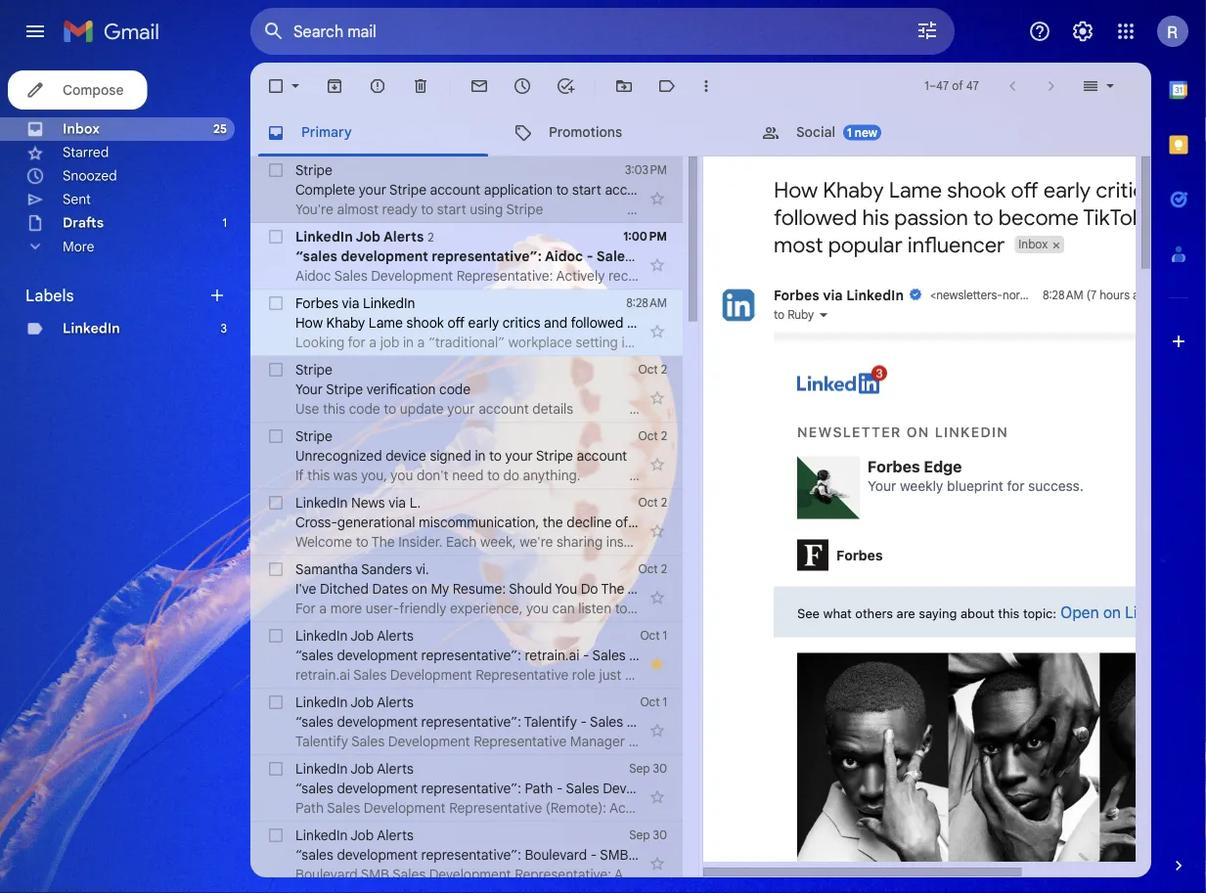 Task type: describe. For each thing, give the bounding box(es) containing it.
this inside stripe your stripe verification code use this code to update your account details ‌ ‌ ‌ ‌ ‌ ‌ ‌ ‌ ‌ ‌ ‌ ‌ ‌ ‌ ‌ ‌ ‌ ‌ ‌ ‌ ‌ ‌ ‌ ‌ ‌ ‌ ‌ ‌ ‌ ‌ ‌ ‌ ‌ ‌ ‌ ‌ ‌ ‌ ‌ ‌ ‌ ‌ ‌ ‌ ‌ ‌ ‌ ‌ ‌ ‌ ‌ ‌ ‌ ‌ ‌ ‌ ‌ ‌ ‌ ‌ ‌ ‌ ‌ ‌ ‌ ‌ ‌ ‌ ‌ ‌ ‌ ‌ ‌ ‌ ‌ ‌ ‌ ‌
[[323, 400, 346, 417]]

stripe unrecognized device signed in to your stripe account if this was you, you don't need to do anything. ‌ ‌ ‌ ‌ ‌ ‌ ‌ ‌ ‌ ‌ ‌ ‌ ‌ ‌ ‌ ‌ ‌ ‌ ‌ ‌ ‌ ‌ ‌ ‌ ‌ ‌ ‌ ‌ ‌ ‌ ‌ ‌ ‌ ‌ ‌ ‌ ‌ ‌ ‌ ‌ ‌ ‌ ‌ ‌ ‌ ‌ ‌ ‌ ‌ ‌ ‌ ‌ ‌ ‌ ‌ ‌ ‌ ‌ ‌ ‌ ‌ ‌ ‌ ‌ ‌ ‌ ‌ ‌ ‌ ‌ ‌ ‌ ‌ ‌ ‌
[[296, 428, 844, 484]]

critics inside how khaby lame shook off early critics and followed his passion to become tiktok's most popular influencer
[[1096, 176, 1156, 204]]

we're
[[520, 533, 553, 550]]

0 vertical spatial path
[[525, 780, 553, 797]]

tiktok's inside "forbes via linkedin how khaby lame shook off early critics and followed his passion to become tiktok's most popular influencer looking for a job in a "traditional" workplace setting is typically what most… ͏ ͏ ͏ ͏ ͏ ͏ ͏ ͏ ͏ ͏ ͏ ͏ ͏ ͏ ͏ ͏ ͏ ͏ ͏ ͏ ͏ ͏ ͏ ͏ ͏ ͏ ͏ ͏ ͏ ͏ ͏ ͏ ͏ ͏ ͏ ͏ ͏ ͏ ͏ ͏ ͏ ͏ ͏ ͏ ͏ ͏ ͏ ͏ ͏ ͏ ͏ ͏ ͏ ͏ ͏ ͏ ͏ ͏ ͏ ͏ ͏"
[[769, 314, 818, 331]]

promotions tab
[[498, 110, 745, 157]]

others
[[856, 606, 894, 620]]

most…
[[724, 334, 765, 351]]

"sales development representative": talentify - sales development representative manager - remote - usa and more
[[296, 713, 1027, 731]]

news
[[351, 494, 385, 511]]

0 vertical spatial on
[[907, 424, 930, 440]]

2 horizontal spatial a
[[417, 334, 425, 351]]

forbes for forbes
[[837, 547, 883, 563]]

linkedin corporation image
[[719, 286, 758, 325]]

(7
[[1087, 288, 1097, 303]]

forbes via linkedin how khaby lame shook off early critics and followed his passion to become tiktok's most popular influencer looking for a job in a "traditional" workplace setting is typically what most… ͏ ͏ ͏ ͏ ͏ ͏ ͏ ͏ ͏ ͏ ͏ ͏ ͏ ͏ ͏ ͏ ͏ ͏ ͏ ͏ ͏ ͏ ͏ ͏ ͏ ͏ ͏ ͏ ͏ ͏ ͏ ͏ ͏ ͏ ͏ ͏ ͏ ͏ ͏ ͏ ͏ ͏ ͏ ͏ ͏ ͏ ͏ ͏ ͏ ͏ ͏ ͏ ͏ ͏ ͏ ͏ ͏ ͏ ͏ ͏ ͏
[[296, 295, 979, 351]]

followed inside "forbes via linkedin how khaby lame shook off early critics and followed his passion to become tiktok's most popular influencer looking for a job in a "traditional" workplace setting is typically what most… ͏ ͏ ͏ ͏ ͏ ͏ ͏ ͏ ͏ ͏ ͏ ͏ ͏ ͏ ͏ ͏ ͏ ͏ ͏ ͏ ͏ ͏ ͏ ͏ ͏ ͏ ͏ ͏ ͏ ͏ ͏ ͏ ͏ ͏ ͏ ͏ ͏ ͏ ͏ ͏ ͏ ͏ ͏ ͏ ͏ ͏ ͏ ͏ ͏ ͏ ͏ ͏ ͏ ͏ ͏ ͏ ͏ ͏ ͏ ͏ ͏"
[[571, 314, 624, 331]]

account inside stripe complete your stripe account application to start accepting payments you're almost ready to start using stripe ‌ ‌ ‌ ‌ ‌ ‌ ‌ ‌ ‌ ‌ ‌ ‌ ‌ ‌ ‌ ‌ ‌ ‌ ‌ ‌ ‌ ‌ ‌ ‌ ‌ ‌ ‌ ‌ ‌ ‌ ‌ ‌ ‌ ‌ ‌ ‌ ‌ ‌ ‌ ‌ ‌ ‌ ‌ ‌ ‌ ‌ ‌ ‌ ‌ ‌ ‌ ‌ ‌ ‌ ‌ ‌ ‌ ‌ ‌ ‌ ‌ ‌ ‌ ‌ ‌ ‌ ‌ ‌ ‌ ‌ ‌ ‌ ‌ ‌ ‌ ‌ ‌ ‌
[[430, 181, 481, 198]]

gmail image
[[63, 12, 169, 51]]

are
[[897, 606, 916, 620]]

passion inside "forbes via linkedin how khaby lame shook off early critics and followed his passion to become tiktok's most popular influencer looking for a job in a "traditional" workplace setting is typically what most… ͏ ͏ ͏ ͏ ͏ ͏ ͏ ͏ ͏ ͏ ͏ ͏ ͏ ͏ ͏ ͏ ͏ ͏ ͏ ͏ ͏ ͏ ͏ ͏ ͏ ͏ ͏ ͏ ͏ ͏ ͏ ͏ ͏ ͏ ͏ ͏ ͏ ͏ ͏ ͏ ͏ ͏ ͏ ͏ ͏ ͏ ͏ ͏ ͏ ͏ ͏ ͏ ͏ ͏ ͏ ͏ ͏ ͏ ͏ ͏ ͏"
[[648, 314, 696, 331]]

- inside linkedin job alerts "sales development representative": path - sales development representative (remote) and more path sales development representative (remote): actively recruiting ͏ ͏ ͏ ͏ ͏ ͏ ͏ ͏ ͏ ͏ ͏ ͏ ͏ ͏ ͏ ͏ ͏ ͏ ͏ ͏ ͏ ͏ ͏ ͏ ͏ ͏ ͏ ͏ ͏ ͏ ͏ ͏ ͏ ͏ ͏ ͏ ͏ ͏ ͏ ͏ ͏ ͏ ͏ ͏ ͏ ͏ ͏ ͏ ͏ ͏ ͏ ͏ ͏ ͏ ͏ ͏ ͏ ͏ ͏ ͏ ͏ ͏ ͏ ͏ ͏ ͏ ͏
[[557, 780, 563, 797]]

dates
[[372, 580, 408, 597]]

vi.
[[416, 561, 429, 578]]

verification
[[367, 381, 436, 398]]

open
[[1061, 603, 1100, 621]]

most inside "forbes via linkedin how khaby lame shook off early critics and followed his passion to become tiktok's most popular influencer looking for a job in a "traditional" workplace setting is typically what most… ͏ ͏ ͏ ͏ ͏ ͏ ͏ ͏ ͏ ͏ ͏ ͏ ͏ ͏ ͏ ͏ ͏ ͏ ͏ ͏ ͏ ͏ ͏ ͏ ͏ ͏ ͏ ͏ ͏ ͏ ͏ ͏ ͏ ͏ ͏ ͏ ͏ ͏ ͏ ͏ ͏ ͏ ͏ ͏ ͏ ͏ ͏ ͏ ͏ ͏ ͏ ͏ ͏ ͏ ͏ ͏ ͏ ͏ ͏ ͏ ͏"
[[822, 314, 853, 331]]

followed inside how khaby lame shook off early critics and followed his passion to become tiktok's most popular influencer
[[774, 204, 858, 231]]

update
[[400, 400, 444, 417]]

account inside the stripe unrecognized device signed in to your stripe account if this was you, you don't need to do anything. ‌ ‌ ‌ ‌ ‌ ‌ ‌ ‌ ‌ ‌ ‌ ‌ ‌ ‌ ‌ ‌ ‌ ‌ ‌ ‌ ‌ ‌ ‌ ‌ ‌ ‌ ‌ ‌ ‌ ‌ ‌ ‌ ‌ ‌ ‌ ‌ ‌ ‌ ‌ ‌ ‌ ‌ ‌ ‌ ‌ ‌ ‌ ‌ ‌ ‌ ‌ ‌ ‌ ‌ ‌ ‌ ‌ ‌ ‌ ‌ ‌ ‌ ‌ ‌ ‌ ‌ ‌ ‌ ‌ ‌ ‌ ‌ ‌ ‌ ‌
[[577, 447, 627, 464]]

insider.
[[399, 533, 443, 550]]

representative: inside linkedin job alerts "sales development representative": boulevard - smb sales development representative and more boulevard smb sales development representative: actively recruiting ͏ ͏ ͏ ͏ ͏ ͏ ͏ ͏ ͏ ͏ ͏ ͏ ͏ ͏ ͏ ͏ ͏ ͏ ͏ ͏ ͏ ͏ ͏ ͏ ͏ ͏ ͏ ͏ ͏ ͏ ͏ ͏ ͏ ͏ ͏ ͏ ͏ ͏ ͏ ͏ ͏ ͏ ͏ ͏ ͏ ͏ ͏ ͏ ͏ ͏ ͏ ͏ ͏ ͏ ͏ ͏ ͏ ͏ ͏ ͏ ͏ ͏ ͏ ͏ ͏ ͏ ͏
[[515, 866, 611, 883]]

recruiting for development
[[662, 800, 722, 817]]

typically
[[635, 334, 687, 351]]

8 row from the top
[[251, 622, 914, 689]]

linkedin news via l. cross-generational miscommunication, the decline of an essential career and taylor swift's economy boost welcome to the insider. each week, we're sharing inspiration for your next… ͏ ͏ ͏ ͏ ͏ ͏ ͏ ͏ ͏ ͏ ͏ ͏ ͏ ͏ ͏ ͏ ͏ ͏ ͏ ͏ ͏ ͏ ͏ ͏ ͏ ͏ ͏ ͏ ͏ ͏ ͏ ͏ ͏ ͏ ͏ ͏ ͏ ͏ ͏ ͏ ͏ ͏ ͏ ͏ ͏ ͏ ͏ ͏ ͏ ͏ ͏ ͏ ͏ ͏ ͏ ͏ ͏ ͏ ͏ ͏ ͏
[[296, 494, 978, 550]]

more inside linkedin job alerts "sales development representative": boulevard - smb sales development representative and more boulevard smb sales development representative: actively recruiting ͏ ͏ ͏ ͏ ͏ ͏ ͏ ͏ ͏ ͏ ͏ ͏ ͏ ͏ ͏ ͏ ͏ ͏ ͏ ͏ ͏ ͏ ͏ ͏ ͏ ͏ ͏ ͏ ͏ ͏ ͏ ͏ ͏ ͏ ͏ ͏ ͏ ͏ ͏ ͏ ͏ ͏ ͏ ͏ ͏ ͏ ͏ ͏ ͏ ͏ ͏ ͏ ͏ ͏ ͏ ͏ ͏ ͏ ͏ ͏ ͏ ͏ ͏ ͏ ͏ ͏ ͏
[[878, 847, 910, 864]]

drafts link
[[63, 214, 104, 231]]

1 up "sales development representative": talentify - sales development representative manager - remote - usa and more on the bottom
[[663, 695, 667, 710]]

1 horizontal spatial aidoc
[[545, 248, 584, 265]]

social
[[797, 124, 836, 141]]

labels
[[25, 286, 74, 305]]

linkedin job alerts
[[296, 694, 414, 711]]

forbes edge link
[[868, 457, 963, 478]]

the inside samantha sanders vi. i've ditched dates on my resume: should you do the same? for a more user-friendly experience, you can listen to this article. i had… ͏ ͏ ͏ ͏ ͏ ͏ ͏ ͏ ͏ ͏ ͏ ͏ ͏ ͏ ͏ ͏ ͏ ͏ ͏ ͏ ͏ ͏ ͏ ͏ ͏ ͏ ͏ ͏ ͏ ͏ ͏ ͏ ͏ ͏ ͏ ͏ ͏ ͏ ͏ ͏ ͏ ͏ ͏ ͏ ͏ ͏ ͏ ͏ ͏ ͏ ͏ ͏ ͏ ͏ ͏ ͏ ͏ ͏ ͏ ͏ ͏ ͏ ͏
[[601, 580, 625, 597]]

samantha sanders vi. i've ditched dates on my resume: should you do the same? for a more user-friendly experience, you can listen to this article. i had… ͏ ͏ ͏ ͏ ͏ ͏ ͏ ͏ ͏ ͏ ͏ ͏ ͏ ͏ ͏ ͏ ͏ ͏ ͏ ͏ ͏ ͏ ͏ ͏ ͏ ͏ ͏ ͏ ͏ ͏ ͏ ͏ ͏ ͏ ͏ ͏ ͏ ͏ ͏ ͏ ͏ ͏ ͏ ͏ ͏ ͏ ͏ ͏ ͏ ͏ ͏ ͏ ͏ ͏ ͏ ͏ ͏ ͏ ͏ ͏ ͏ ͏ ͏
[[296, 561, 966, 617]]

your inside stripe your stripe verification code use this code to update your account details ‌ ‌ ‌ ‌ ‌ ‌ ‌ ‌ ‌ ‌ ‌ ‌ ‌ ‌ ‌ ‌ ‌ ‌ ‌ ‌ ‌ ‌ ‌ ‌ ‌ ‌ ‌ ‌ ‌ ‌ ‌ ‌ ‌ ‌ ‌ ‌ ‌ ‌ ‌ ‌ ‌ ‌ ‌ ‌ ‌ ‌ ‌ ‌ ‌ ‌ ‌ ‌ ‌ ‌ ‌ ‌ ‌ ‌ ‌ ‌ ‌ ‌ ‌ ‌ ‌ ‌ ‌ ‌ ‌ ‌ ‌ ‌ ‌ ‌ ‌ ‌ ‌ ‌
[[296, 381, 323, 398]]

recruiting inside linkedin job alerts 2 "sales development representative": aidoc - sales development representative and more aidoc sales development representative: actively recruiting ͏ ͏ ͏ ͏ ͏ ͏ ͏ ͏ ͏ ͏ ͏ ͏ ͏ ͏ ͏ ͏ ͏ ͏ ͏ ͏ ͏ ͏ ͏ ͏ ͏ ͏ ͏ ͏ ͏ ͏ ͏ ͏ ͏ ͏ ͏ ͏ ͏ ͏ ͏ ͏ ͏ ͏ ͏ ͏ ͏ ͏ ͏ ͏ ͏ ͏ ͏ ͏ ͏ ͏ ͏ ͏ ͏ ͏ ͏ ͏ ͏ ͏ ͏ ͏ ͏ ͏ ͏ ͏ ͏ ͏ ͏
[[609, 267, 669, 284]]

your inside the stripe unrecognized device signed in to your stripe account if this was you, you don't need to do anything. ‌ ‌ ‌ ‌ ‌ ‌ ‌ ‌ ‌ ‌ ‌ ‌ ‌ ‌ ‌ ‌ ‌ ‌ ‌ ‌ ‌ ‌ ‌ ‌ ‌ ‌ ‌ ‌ ‌ ‌ ‌ ‌ ‌ ‌ ‌ ‌ ‌ ‌ ‌ ‌ ‌ ‌ ‌ ‌ ‌ ‌ ‌ ‌ ‌ ‌ ‌ ‌ ‌ ‌ ‌ ‌ ‌ ‌ ‌ ‌ ‌ ‌ ‌ ‌ ‌ ‌ ‌ ‌ ‌ ‌ ‌ ‌ ‌ ‌ ‌
[[506, 447, 533, 464]]

- right talentify
[[581, 713, 587, 731]]

shook inside how khaby lame shook off early critics and followed his passion to become tiktok's most popular influencer
[[948, 176, 1006, 204]]

representative: inside linkedin job alerts 2 "sales development representative": aidoc - sales development representative and more aidoc sales development representative: actively recruiting ͏ ͏ ͏ ͏ ͏ ͏ ͏ ͏ ͏ ͏ ͏ ͏ ͏ ͏ ͏ ͏ ͏ ͏ ͏ ͏ ͏ ͏ ͏ ͏ ͏ ͏ ͏ ͏ ͏ ͏ ͏ ͏ ͏ ͏ ͏ ͏ ͏ ͏ ͏ ͏ ͏ ͏ ͏ ͏ ͏ ͏ ͏ ͏ ͏ ͏ ͏ ͏ ͏ ͏ ͏ ͏ ͏ ͏ ͏ ͏ ͏ ͏ ͏ ͏ ͏ ͏ ͏ ͏ ͏ ͏ ͏
[[457, 267, 553, 284]]

main menu image
[[23, 20, 47, 43]]

more inside linkedin job alerts 2 "sales development representative": aidoc - sales development representative and more aidoc sales development representative: actively recruiting ͏ ͏ ͏ ͏ ͏ ͏ ͏ ͏ ͏ ͏ ͏ ͏ ͏ ͏ ͏ ͏ ͏ ͏ ͏ ͏ ͏ ͏ ͏ ͏ ͏ ͏ ͏ ͏ ͏ ͏ ͏ ͏ ͏ ͏ ͏ ͏ ͏ ͏ ͏ ͏ ͏ ͏ ͏ ͏ ͏ ͏ ͏ ͏ ͏ ͏ ͏ ͏ ͏ ͏ ͏ ͏ ͏ ͏ ͏ ͏ ͏ ͏ ͏ ͏ ͏ ͏ ͏ ͏ ͏ ͏ ͏
[[862, 248, 896, 265]]

is
[[622, 334, 632, 351]]

0 vertical spatial of
[[952, 79, 964, 93]]

1 for 1
[[223, 216, 227, 230]]

in inside "forbes via linkedin how khaby lame shook off early critics and followed his passion to become tiktok's most popular influencer looking for a job in a "traditional" workplace setting is typically what most… ͏ ͏ ͏ ͏ ͏ ͏ ͏ ͏ ͏ ͏ ͏ ͏ ͏ ͏ ͏ ͏ ͏ ͏ ͏ ͏ ͏ ͏ ͏ ͏ ͏ ͏ ͏ ͏ ͏ ͏ ͏ ͏ ͏ ͏ ͏ ͏ ͏ ͏ ͏ ͏ ͏ ͏ ͏ ͏ ͏ ͏ ͏ ͏ ͏ ͏ ͏ ͏ ͏ ͏ ͏ ͏ ͏ ͏ ͏ ͏ ͏"
[[403, 334, 414, 351]]

advanced search options image
[[908, 11, 947, 50]]

inbox for inbox link
[[63, 120, 100, 137]]

job
[[380, 334, 400, 351]]

job for linkedin job alerts
[[351, 694, 374, 711]]

your inside linkedin news via l. cross-generational miscommunication, the decline of an essential career and taylor swift's economy boost welcome to the insider. each week, we're sharing inspiration for your next… ͏ ͏ ͏ ͏ ͏ ͏ ͏ ͏ ͏ ͏ ͏ ͏ ͏ ͏ ͏ ͏ ͏ ͏ ͏ ͏ ͏ ͏ ͏ ͏ ͏ ͏ ͏ ͏ ͏ ͏ ͏ ͏ ͏ ͏ ͏ ͏ ͏ ͏ ͏ ͏ ͏ ͏ ͏ ͏ ͏ ͏ ͏ ͏ ͏ ͏ ͏ ͏ ͏ ͏ ͏ ͏ ͏ ͏ ͏ ͏ ͏
[[696, 533, 723, 550]]

linkedin for linkedin news via l. cross-generational miscommunication, the decline of an essential career and taylor swift's economy boost welcome to the insider. each week, we're sharing inspiration for your next… ͏ ͏ ͏ ͏ ͏ ͏ ͏ ͏ ͏ ͏ ͏ ͏ ͏ ͏ ͏ ͏ ͏ ͏ ͏ ͏ ͏ ͏ ͏ ͏ ͏ ͏ ͏ ͏ ͏ ͏ ͏ ͏ ͏ ͏ ͏ ͏ ͏ ͏ ͏ ͏ ͏ ͏ ͏ ͏ ͏ ͏ ͏ ͏ ͏ ͏ ͏ ͏ ͏ ͏ ͏ ͏ ͏ ͏ ͏ ͏ ͏
[[296, 494, 348, 511]]

job for linkedin job alerts "sales development representative": path - sales development representative (remote) and more path sales development representative (remote): actively recruiting ͏ ͏ ͏ ͏ ͏ ͏ ͏ ͏ ͏ ͏ ͏ ͏ ͏ ͏ ͏ ͏ ͏ ͏ ͏ ͏ ͏ ͏ ͏ ͏ ͏ ͏ ͏ ͏ ͏ ͏ ͏ ͏ ͏ ͏ ͏ ͏ ͏ ͏ ͏ ͏ ͏ ͏ ͏ ͏ ͏ ͏ ͏ ͏ ͏ ͏ ͏ ͏ ͏ ͏ ͏ ͏ ͏ ͏ ͏ ͏ ͏ ͏ ͏ ͏ ͏ ͏ ͏
[[351, 760, 374, 778]]

toggle split pane mode image
[[1081, 76, 1101, 96]]

posted
[[625, 666, 669, 684]]

compose
[[63, 81, 124, 98]]

influencer inside how khaby lame shook off early critics and followed his passion to become tiktok's most popular influencer
[[908, 231, 1005, 258]]

"sales for linkedin job alerts "sales development representative": retrain.ai - sales development representative and more retrain.ai sales development representative role just posted ͏ ͏ ͏ ͏ ͏ ͏ ͏ ͏ ͏ ͏ ͏ ͏ ͏ ͏ ͏ ͏ ͏ ͏ ͏ ͏ ͏ ͏ ͏ ͏ ͏ ͏ ͏ ͏ ͏ ͏ ͏ ͏ ͏ ͏ ͏ ͏ ͏ ͏ ͏ ͏ ͏ ͏ ͏ ͏ ͏ ͏ ͏ ͏ ͏ ͏ ͏ ͏ ͏ ͏ ͏ ͏ ͏ ͏ ͏ ͏ ͏ ͏ ͏ ͏ ͏ ͏ ͏ ͏ ͏ ͏
[[296, 647, 334, 664]]

representative": for path
[[421, 780, 521, 797]]

next…
[[727, 533, 764, 550]]

sep for sales
[[630, 828, 650, 843]]

representative": for retrain.ai
[[421, 647, 521, 664]]

for inside linkedin news via l. cross-generational miscommunication, the decline of an essential career and taylor swift's economy boost welcome to the insider. each week, we're sharing inspiration for your next… ͏ ͏ ͏ ͏ ͏ ͏ ͏ ͏ ͏ ͏ ͏ ͏ ͏ ͏ ͏ ͏ ͏ ͏ ͏ ͏ ͏ ͏ ͏ ͏ ͏ ͏ ͏ ͏ ͏ ͏ ͏ ͏ ͏ ͏ ͏ ͏ ͏ ͏ ͏ ͏ ͏ ͏ ͏ ͏ ͏ ͏ ͏ ͏ ͏ ͏ ͏ ͏ ͏ ͏ ͏ ͏ ͏ ͏ ͏ ͏ ͏
[[675, 533, 692, 550]]

see
[[798, 606, 820, 620]]

i
[[704, 600, 707, 617]]

sent
[[63, 191, 91, 208]]

and inside linkedin job alerts 2 "sales development representative": aidoc - sales development representative and more aidoc sales development representative: actively recruiting ͏ ͏ ͏ ͏ ͏ ͏ ͏ ͏ ͏ ͏ ͏ ͏ ͏ ͏ ͏ ͏ ͏ ͏ ͏ ͏ ͏ ͏ ͏ ͏ ͏ ͏ ͏ ͏ ͏ ͏ ͏ ͏ ͏ ͏ ͏ ͏ ͏ ͏ ͏ ͏ ͏ ͏ ͏ ͏ ͏ ͏ ͏ ͏ ͏ ͏ ͏ ͏ ͏ ͏ ͏ ͏ ͏ ͏ ͏ ͏ ͏ ͏ ͏ ͏ ͏ ͏ ͏ ͏ ͏ ͏ ͏
[[834, 248, 859, 265]]

payments
[[671, 181, 732, 198]]

his inside "forbes via linkedin how khaby lame shook off early critics and followed his passion to become tiktok's most popular influencer looking for a job in a "traditional" workplace setting is typically what most… ͏ ͏ ͏ ͏ ͏ ͏ ͏ ͏ ͏ ͏ ͏ ͏ ͏ ͏ ͏ ͏ ͏ ͏ ͏ ͏ ͏ ͏ ͏ ͏ ͏ ͏ ͏ ͏ ͏ ͏ ͏ ͏ ͏ ͏ ͏ ͏ ͏ ͏ ͏ ͏ ͏ ͏ ͏ ͏ ͏ ͏ ͏ ͏ ͏ ͏ ͏ ͏ ͏ ͏ ͏ ͏ ͏ ͏ ͏ ͏ ͏"
[[627, 314, 645, 331]]

shook inside "forbes via linkedin how khaby lame shook off early critics and followed his passion to become tiktok's most popular influencer looking for a job in a "traditional" workplace setting is typically what most… ͏ ͏ ͏ ͏ ͏ ͏ ͏ ͏ ͏ ͏ ͏ ͏ ͏ ͏ ͏ ͏ ͏ ͏ ͏ ͏ ͏ ͏ ͏ ͏ ͏ ͏ ͏ ͏ ͏ ͏ ͏ ͏ ͏ ͏ ͏ ͏ ͏ ͏ ͏ ͏ ͏ ͏ ͏ ͏ ͏ ͏ ͏ ͏ ͏ ͏ ͏ ͏ ͏ ͏ ͏ ͏ ͏ ͏ ͏ ͏ ͏"
[[407, 314, 444, 331]]

oct 2 for same?
[[639, 562, 667, 577]]

(remote)
[[785, 780, 842, 797]]

friendly
[[399, 600, 447, 617]]

"sales inside "sales development representative": talentify - sales development representative manager - remote - usa and more link
[[296, 713, 334, 731]]

representative down had…
[[715, 647, 808, 664]]

< newsletters-noreply@linkedin.com
[[931, 288, 1120, 303]]

linkedin inside "forbes via linkedin how khaby lame shook off early critics and followed his passion to become tiktok's most popular influencer looking for a job in a "traditional" workplace setting is typically what most… ͏ ͏ ͏ ͏ ͏ ͏ ͏ ͏ ͏ ͏ ͏ ͏ ͏ ͏ ͏ ͏ ͏ ͏ ͏ ͏ ͏ ͏ ͏ ͏ ͏ ͏ ͏ ͏ ͏ ͏ ͏ ͏ ͏ ͏ ͏ ͏ ͏ ͏ ͏ ͏ ͏ ͏ ͏ ͏ ͏ ͏ ͏ ͏ ͏ ͏ ͏ ͏ ͏ ͏ ͏ ͏ ͏ ͏ ͏ ͏ ͏"
[[363, 295, 415, 312]]

1 down article.
[[663, 629, 667, 643]]

your inside stripe your stripe verification code use this code to update your account details ‌ ‌ ‌ ‌ ‌ ‌ ‌ ‌ ‌ ‌ ‌ ‌ ‌ ‌ ‌ ‌ ‌ ‌ ‌ ‌ ‌ ‌ ‌ ‌ ‌ ‌ ‌ ‌ ‌ ‌ ‌ ‌ ‌ ‌ ‌ ‌ ‌ ‌ ‌ ‌ ‌ ‌ ‌ ‌ ‌ ‌ ‌ ‌ ‌ ‌ ‌ ‌ ‌ ‌ ‌ ‌ ‌ ‌ ‌ ‌ ‌ ‌ ‌ ‌ ‌ ‌ ‌ ‌ ‌ ‌ ‌ ‌ ‌ ‌ ‌ ‌ ‌ ‌
[[448, 400, 475, 417]]

newsletter on linkedin
[[798, 424, 1009, 440]]

actively for sales
[[610, 800, 658, 817]]

setting
[[576, 334, 618, 351]]

this inside see what others are saying about this topic: open on linkedin
[[998, 606, 1020, 620]]

snoozed
[[63, 167, 117, 184]]

don't
[[417, 467, 449, 484]]

to inside how khaby lame shook off early critics and followed his passion to become tiktok's most popular influencer
[[974, 204, 994, 231]]

to ruby
[[774, 308, 814, 322]]

user-
[[366, 600, 399, 617]]

sanders
[[361, 561, 412, 578]]

to right signed
[[489, 447, 502, 464]]

should
[[509, 580, 552, 597]]

your weekly blueprint for success. link
[[868, 477, 1084, 496]]

off inside how khaby lame shook off early critics and followed his passion to become tiktok's most popular influencer
[[1011, 176, 1039, 204]]

same?
[[628, 580, 670, 597]]

early inside "forbes via linkedin how khaby lame shook off early critics and followed his passion to become tiktok's most popular influencer looking for a job in a "traditional" workplace setting is typically what most… ͏ ͏ ͏ ͏ ͏ ͏ ͏ ͏ ͏ ͏ ͏ ͏ ͏ ͏ ͏ ͏ ͏ ͏ ͏ ͏ ͏ ͏ ͏ ͏ ͏ ͏ ͏ ͏ ͏ ͏ ͏ ͏ ͏ ͏ ͏ ͏ ͏ ͏ ͏ ͏ ͏ ͏ ͏ ͏ ͏ ͏ ͏ ͏ ͏ ͏ ͏ ͏ ͏ ͏ ͏ ͏ ͏ ͏ ͏ ͏ ͏"
[[468, 314, 499, 331]]

starred
[[63, 144, 109, 161]]

2 for resume:
[[661, 562, 667, 577]]

oct for you
[[639, 429, 658, 444]]

"traditional"
[[429, 334, 505, 351]]

boost
[[925, 514, 961, 531]]

11 row from the top
[[251, 822, 962, 889]]

job for linkedin job alerts "sales development representative": retrain.ai - sales development representative and more retrain.ai sales development representative role just posted ͏ ͏ ͏ ͏ ͏ ͏ ͏ ͏ ͏ ͏ ͏ ͏ ͏ ͏ ͏ ͏ ͏ ͏ ͏ ͏ ͏ ͏ ͏ ͏ ͏ ͏ ͏ ͏ ͏ ͏ ͏ ͏ ͏ ͏ ͏ ͏ ͏ ͏ ͏ ͏ ͏ ͏ ͏ ͏ ͏ ͏ ͏ ͏ ͏ ͏ ͏ ͏ ͏ ͏ ͏ ͏ ͏ ͏ ͏ ͏ ͏ ͏ ͏ ͏ ͏ ͏ ͏ ͏ ͏ ͏
[[351, 627, 374, 644]]

development inside "sales development representative": talentify - sales development representative manager - remote - usa and more link
[[337, 713, 418, 731]]

passion inside how khaby lame shook off early critics and followed his passion to become tiktok's most popular influencer
[[895, 204, 969, 231]]

snooze image
[[513, 76, 532, 96]]

"sales for linkedin job alerts "sales development representative": path - sales development representative (remote) and more path sales development representative (remote): actively recruiting ͏ ͏ ͏ ͏ ͏ ͏ ͏ ͏ ͏ ͏ ͏ ͏ ͏ ͏ ͏ ͏ ͏ ͏ ͏ ͏ ͏ ͏ ͏ ͏ ͏ ͏ ͏ ͏ ͏ ͏ ͏ ͏ ͏ ͏ ͏ ͏ ͏ ͏ ͏ ͏ ͏ ͏ ͏ ͏ ͏ ͏ ͏ ͏ ͏ ͏ ͏ ͏ ͏ ͏ ͏ ͏ ͏ ͏ ͏ ͏ ͏ ͏ ͏ ͏ ͏ ͏ ͏
[[296, 780, 334, 797]]

welcome
[[296, 533, 353, 550]]

and inside linkedin job alerts "sales development representative": retrain.ai - sales development representative and more retrain.ai sales development representative role just posted ͏ ͏ ͏ ͏ ͏ ͏ ͏ ͏ ͏ ͏ ͏ ͏ ͏ ͏ ͏ ͏ ͏ ͏ ͏ ͏ ͏ ͏ ͏ ͏ ͏ ͏ ͏ ͏ ͏ ͏ ͏ ͏ ͏ ͏ ͏ ͏ ͏ ͏ ͏ ͏ ͏ ͏ ͏ ͏ ͏ ͏ ͏ ͏ ͏ ͏ ͏ ͏ ͏ ͏ ͏ ͏ ͏ ͏ ͏ ͏ ͏ ͏ ͏ ͏ ͏ ͏ ͏ ͏ ͏ ͏
[[812, 647, 835, 664]]

almost
[[337, 201, 379, 218]]

compose button
[[8, 70, 147, 110]]

using
[[470, 201, 503, 218]]

forbes via linkedin
[[774, 287, 904, 304]]

blueprint
[[947, 478, 1004, 494]]

sep 30 for sales
[[630, 828, 667, 843]]

2 horizontal spatial on
[[1104, 603, 1121, 621]]

how khaby lame shook off early critics and followed his passion to become tiktok's most popular influencer main content
[[251, 63, 1207, 893]]

3
[[221, 321, 227, 336]]

you
[[555, 580, 577, 597]]

what inside see what others are saying about this topic: open on linkedin
[[824, 606, 852, 620]]

add to tasks image
[[556, 76, 575, 96]]

development for linkedin job alerts "sales development representative": path - sales development representative (remote) and more path sales development representative (remote): actively recruiting ͏ ͏ ͏ ͏ ͏ ͏ ͏ ͏ ͏ ͏ ͏ ͏ ͏ ͏ ͏ ͏ ͏ ͏ ͏ ͏ ͏ ͏ ͏ ͏ ͏ ͏ ͏ ͏ ͏ ͏ ͏ ͏ ͏ ͏ ͏ ͏ ͏ ͏ ͏ ͏ ͏ ͏ ͏ ͏ ͏ ͏ ͏ ͏ ͏ ͏ ͏ ͏ ͏ ͏ ͏ ͏ ͏ ͏ ͏ ͏ ͏ ͏ ͏ ͏ ͏ ͏ ͏
[[337, 780, 418, 797]]

a inside samantha sanders vi. i've ditched dates on my resume: should you do the same? for a more user-friendly experience, you can listen to this article. i had… ͏ ͏ ͏ ͏ ͏ ͏ ͏ ͏ ͏ ͏ ͏ ͏ ͏ ͏ ͏ ͏ ͏ ͏ ͏ ͏ ͏ ͏ ͏ ͏ ͏ ͏ ͏ ͏ ͏ ͏ ͏ ͏ ͏ ͏ ͏ ͏ ͏ ͏ ͏ ͏ ͏ ͏ ͏ ͏ ͏ ͏ ͏ ͏ ͏ ͏ ͏ ͏ ͏ ͏ ͏ ͏ ͏ ͏ ͏ ͏ ͏ ͏ ͏
[[319, 600, 327, 617]]

and inside linkedin job alerts "sales development representative": boulevard - smb sales development representative and more boulevard smb sales development representative: actively recruiting ͏ ͏ ͏ ͏ ͏ ͏ ͏ ͏ ͏ ͏ ͏ ͏ ͏ ͏ ͏ ͏ ͏ ͏ ͏ ͏ ͏ ͏ ͏ ͏ ͏ ͏ ͏ ͏ ͏ ͏ ͏ ͏ ͏ ͏ ͏ ͏ ͏ ͏ ͏ ͏ ͏ ͏ ͏ ͏ ͏ ͏ ͏ ͏ ͏ ͏ ͏ ͏ ͏ ͏ ͏ ͏ ͏ ͏ ͏ ͏ ͏ ͏ ͏ ͏ ͏ ͏ ͏
[[851, 847, 874, 864]]

noreply@linkedin.com
[[1003, 288, 1120, 303]]

how khaby lame shook off early critics and followed his passion to become tiktok's most popular influencer
[[774, 176, 1197, 258]]

tab list inside how khaby lame shook off early critics and followed his passion to become tiktok's most popular influencer main content
[[251, 110, 1152, 157]]

2 row from the top
[[251, 223, 918, 290]]

weekly
[[900, 478, 944, 494]]

you,
[[361, 467, 387, 484]]

popular inside "forbes via linkedin how khaby lame shook off early critics and followed his passion to become tiktok's most popular influencer looking for a job in a "traditional" workplace setting is typically what most… ͏ ͏ ͏ ͏ ͏ ͏ ͏ ͏ ͏ ͏ ͏ ͏ ͏ ͏ ͏ ͏ ͏ ͏ ͏ ͏ ͏ ͏ ͏ ͏ ͏ ͏ ͏ ͏ ͏ ͏ ͏ ͏ ͏ ͏ ͏ ͏ ͏ ͏ ͏ ͏ ͏ ͏ ͏ ͏ ͏ ͏ ͏ ͏ ͏ ͏ ͏ ͏ ͏ ͏ ͏ ͏ ͏ ͏ ͏ ͏ ͏"
[[856, 314, 904, 331]]

via inside linkedin news via l. cross-generational miscommunication, the decline of an essential career and taylor swift's economy boost welcome to the insider. each week, we're sharing inspiration for your next… ͏ ͏ ͏ ͏ ͏ ͏ ͏ ͏ ͏ ͏ ͏ ͏ ͏ ͏ ͏ ͏ ͏ ͏ ͏ ͏ ͏ ͏ ͏ ͏ ͏ ͏ ͏ ͏ ͏ ͏ ͏ ͏ ͏ ͏ ͏ ͏ ͏ ͏ ͏ ͏ ͏ ͏ ͏ ͏ ͏ ͏ ͏ ͏ ͏ ͏ ͏ ͏ ͏ ͏ ͏ ͏ ͏ ͏ ͏ ͏ ͏
[[389, 494, 406, 511]]

anything.
[[523, 467, 581, 484]]

to left ruby
[[774, 308, 785, 322]]

had…
[[711, 600, 745, 617]]

representative left the manager
[[712, 713, 806, 731]]

ago)
[[1133, 288, 1158, 303]]

each
[[446, 533, 477, 550]]

l.
[[410, 494, 421, 511]]

sep 30 for development
[[630, 762, 667, 777]]

0 vertical spatial smb
[[600, 847, 629, 864]]

for inside forbes edge your weekly blueprint for success.
[[1007, 478, 1025, 494]]

oct for and
[[639, 496, 658, 510]]

khaby inside how khaby lame shook off early critics and followed his passion to become tiktok's most popular influencer
[[823, 176, 884, 204]]

representative up talentify
[[476, 666, 569, 684]]

9 row from the top
[[251, 689, 1027, 756]]

decline
[[567, 514, 612, 531]]

social, one new message, tab
[[746, 110, 992, 157]]

to right the ready
[[421, 201, 434, 218]]

to right the application
[[556, 181, 569, 198]]

samantha
[[296, 561, 358, 578]]

1 vertical spatial aidoc
[[296, 267, 331, 284]]

this inside the stripe unrecognized device signed in to your stripe account if this was you, you don't need to do anything. ‌ ‌ ‌ ‌ ‌ ‌ ‌ ‌ ‌ ‌ ‌ ‌ ‌ ‌ ‌ ‌ ‌ ‌ ‌ ‌ ‌ ‌ ‌ ‌ ‌ ‌ ‌ ‌ ‌ ‌ ‌ ‌ ‌ ‌ ‌ ‌ ‌ ‌ ‌ ‌ ‌ ‌ ‌ ‌ ‌ ‌ ‌ ‌ ‌ ‌ ‌ ‌ ‌ ‌ ‌ ‌ ‌ ‌ ‌ ‌ ‌ ‌ ‌ ‌ ‌ ‌ ‌ ‌ ‌ ‌ ‌ ‌ ‌ ‌ ‌
[[307, 467, 330, 484]]

0 horizontal spatial code
[[349, 400, 380, 417]]

application
[[484, 181, 553, 198]]

more inside linkedin job alerts "sales development representative": path - sales development representative (remote) and more path sales development representative (remote): actively recruiting ͏ ͏ ͏ ͏ ͏ ͏ ͏ ͏ ͏ ͏ ͏ ͏ ͏ ͏ ͏ ͏ ͏ ͏ ͏ ͏ ͏ ͏ ͏ ͏ ͏ ͏ ͏ ͏ ͏ ͏ ͏ ͏ ͏ ͏ ͏ ͏ ͏ ͏ ͏ ͏ ͏ ͏ ͏ ͏ ͏ ͏ ͏ ͏ ͏ ͏ ͏ ͏ ͏ ͏ ͏ ͏ ͏ ͏ ͏ ͏ ͏ ͏ ͏ ͏ ͏ ͏ ͏
[[873, 780, 905, 797]]

usa
[[938, 713, 964, 731]]

sep for development
[[630, 762, 650, 777]]

to inside stripe your stripe verification code use this code to update your account details ‌ ‌ ‌ ‌ ‌ ‌ ‌ ‌ ‌ ‌ ‌ ‌ ‌ ‌ ‌ ‌ ‌ ‌ ‌ ‌ ‌ ‌ ‌ ‌ ‌ ‌ ‌ ‌ ‌ ‌ ‌ ‌ ‌ ‌ ‌ ‌ ‌ ‌ ‌ ‌ ‌ ‌ ‌ ‌ ‌ ‌ ‌ ‌ ‌ ‌ ‌ ‌ ‌ ‌ ‌ ‌ ‌ ‌ ‌ ‌ ‌ ‌ ‌ ‌ ‌ ‌ ‌ ‌ ‌ ‌ ‌ ‌ ‌ ‌ ‌ ‌ ‌ ‌
[[384, 400, 397, 417]]

delete image
[[411, 76, 431, 96]]

my
[[431, 580, 449, 597]]

linkedin for linkedin job alerts "sales development representative": path - sales development representative (remote) and more path sales development representative (remote): actively recruiting ͏ ͏ ͏ ͏ ͏ ͏ ͏ ͏ ͏ ͏ ͏ ͏ ͏ ͏ ͏ ͏ ͏ ͏ ͏ ͏ ͏ ͏ ͏ ͏ ͏ ͏ ͏ ͏ ͏ ͏ ͏ ͏ ͏ ͏ ͏ ͏ ͏ ͏ ͏ ͏ ͏ ͏ ͏ ͏ ͏ ͏ ͏ ͏ ͏ ͏ ͏ ͏ ͏ ͏ ͏ ͏ ͏ ͏ ͏ ͏ ͏ ͏ ͏ ͏ ͏ ͏ ͏
[[296, 760, 348, 778]]

you inside samantha sanders vi. i've ditched dates on my resume: should you do the same? for a more user-friendly experience, you can listen to this article. i had… ͏ ͏ ͏ ͏ ͏ ͏ ͏ ͏ ͏ ͏ ͏ ͏ ͏ ͏ ͏ ͏ ͏ ͏ ͏ ͏ ͏ ͏ ͏ ͏ ͏ ͏ ͏ ͏ ͏ ͏ ͏ ͏ ͏ ͏ ͏ ͏ ͏ ͏ ͏ ͏ ͏ ͏ ͏ ͏ ͏ ͏ ͏ ͏ ͏ ͏ ͏ ͏ ͏ ͏ ͏ ͏ ͏ ͏ ͏ ͏ ͏ ͏ ͏
[[526, 600, 549, 617]]

most inside how khaby lame shook off early critics and followed his passion to become tiktok's most popular influencer
[[774, 231, 824, 258]]

off inside "forbes via linkedin how khaby lame shook off early critics and followed his passion to become tiktok's most popular influencer looking for a job in a "traditional" workplace setting is typically what most… ͏ ͏ ͏ ͏ ͏ ͏ ͏ ͏ ͏ ͏ ͏ ͏ ͏ ͏ ͏ ͏ ͏ ͏ ͏ ͏ ͏ ͏ ͏ ͏ ͏ ͏ ͏ ͏ ͏ ͏ ͏ ͏ ͏ ͏ ͏ ͏ ͏ ͏ ͏ ͏ ͏ ͏ ͏ ͏ ͏ ͏ ͏ ͏ ͏ ͏ ͏ ͏ ͏ ͏ ͏ ͏ ͏ ͏ ͏ ͏ ͏"
[[448, 314, 465, 331]]

was
[[334, 467, 358, 484]]

"sales inside linkedin job alerts 2 "sales development representative": aidoc - sales development representative and more aidoc sales development representative: actively recruiting ͏ ͏ ͏ ͏ ͏ ͏ ͏ ͏ ͏ ͏ ͏ ͏ ͏ ͏ ͏ ͏ ͏ ͏ ͏ ͏ ͏ ͏ ͏ ͏ ͏ ͏ ͏ ͏ ͏ ͏ ͏ ͏ ͏ ͏ ͏ ͏ ͏ ͏ ͏ ͏ ͏ ͏ ͏ ͏ ͏ ͏ ͏ ͏ ͏ ͏ ͏ ͏ ͏ ͏ ͏ ͏ ͏ ͏ ͏ ͏ ͏ ͏ ͏ ͏ ͏ ͏ ͏ ͏ ͏ ͏ ͏
[[296, 248, 337, 265]]

can
[[552, 600, 575, 617]]

looking
[[296, 334, 345, 351]]

2 inside linkedin job alerts 2 "sales development representative": aidoc - sales development representative and more aidoc sales development representative: actively recruiting ͏ ͏ ͏ ͏ ͏ ͏ ͏ ͏ ͏ ͏ ͏ ͏ ͏ ͏ ͏ ͏ ͏ ͏ ͏ ͏ ͏ ͏ ͏ ͏ ͏ ͏ ͏ ͏ ͏ ͏ ͏ ͏ ͏ ͏ ͏ ͏ ͏ ͏ ͏ ͏ ͏ ͏ ͏ ͏ ͏ ͏ ͏ ͏ ͏ ͏ ͏ ͏ ͏ ͏ ͏ ͏ ͏ ͏ ͏ ͏ ͏ ͏ ͏ ͏ ͏ ͏ ͏ ͏ ͏ ͏ ͏
[[428, 230, 434, 244]]

lame inside how khaby lame shook off early critics and followed his passion to become tiktok's most popular influencer
[[889, 176, 943, 204]]

linkedin
[[1126, 603, 1185, 621]]

alerts for sales
[[377, 627, 414, 644]]

primary
[[301, 124, 352, 141]]

0 vertical spatial boulevard
[[525, 847, 587, 864]]

topic:
[[1024, 606, 1057, 620]]

oct 2 for and
[[639, 496, 667, 510]]

4 row from the top
[[251, 356, 847, 423]]

of inside linkedin news via l. cross-generational miscommunication, the decline of an essential career and taylor swift's economy boost welcome to the insider. each week, we're sharing inspiration for your next… ͏ ͏ ͏ ͏ ͏ ͏ ͏ ͏ ͏ ͏ ͏ ͏ ͏ ͏ ͏ ͏ ͏ ͏ ͏ ͏ ͏ ͏ ͏ ͏ ͏ ͏ ͏ ͏ ͏ ͏ ͏ ͏ ͏ ͏ ͏ ͏ ͏ ͏ ͏ ͏ ͏ ͏ ͏ ͏ ͏ ͏ ͏ ͏ ͏ ͏ ͏ ͏ ͏ ͏ ͏ ͏ ͏ ͏ ͏ ͏ ͏
[[616, 514, 629, 531]]

more image
[[697, 76, 716, 96]]

inspiration
[[607, 533, 671, 550]]

lame inside "forbes via linkedin how khaby lame shook off early critics and followed his passion to become tiktok's most popular influencer looking for a job in a "traditional" workplace setting is typically what most… ͏ ͏ ͏ ͏ ͏ ͏ ͏ ͏ ͏ ͏ ͏ ͏ ͏ ͏ ͏ ͏ ͏ ͏ ͏ ͏ ͏ ͏ ͏ ͏ ͏ ͏ ͏ ͏ ͏ ͏ ͏ ͏ ͏ ͏ ͏ ͏ ͏ ͏ ͏ ͏ ͏ ͏ ͏ ͏ ͏ ͏ ͏ ͏ ͏ ͏ ͏ ͏ ͏ ͏ ͏ ͏ ͏ ͏ ͏ ͏ ͏"
[[369, 314, 403, 331]]

resume:
[[453, 580, 506, 597]]



Task type: vqa. For each thing, say whether or not it's contained in the screenshot.
Has attachment
no



Task type: locate. For each thing, give the bounding box(es) containing it.
verified sender image
[[909, 288, 923, 301]]

his inside how khaby lame shook off early critics and followed his passion to become tiktok's most popular influencer
[[863, 204, 890, 231]]

1 horizontal spatial smb
[[600, 847, 629, 864]]

1 vertical spatial how
[[296, 314, 323, 331]]

1 horizontal spatial on
[[907, 424, 930, 440]]

0 horizontal spatial off
[[448, 314, 465, 331]]

0 horizontal spatial path
[[296, 800, 324, 817]]

oct 1
[[641, 629, 667, 643], [641, 695, 667, 710]]

oct 2 for you
[[639, 429, 667, 444]]

passion up typically
[[648, 314, 696, 331]]

oct
[[639, 363, 658, 377], [639, 429, 658, 444], [639, 496, 658, 510], [639, 562, 658, 577], [641, 629, 660, 643], [641, 695, 660, 710]]

this right the use
[[323, 400, 346, 417]]

1 vertical spatial passion
[[648, 314, 696, 331]]

account up using at left top
[[430, 181, 481, 198]]

the inside linkedin news via l. cross-generational miscommunication, the decline of an essential career and taylor swift's economy boost welcome to the insider. each week, we're sharing inspiration for your next… ͏ ͏ ͏ ͏ ͏ ͏ ͏ ͏ ͏ ͏ ͏ ͏ ͏ ͏ ͏ ͏ ͏ ͏ ͏ ͏ ͏ ͏ ͏ ͏ ͏ ͏ ͏ ͏ ͏ ͏ ͏ ͏ ͏ ͏ ͏ ͏ ͏ ͏ ͏ ͏ ͏ ͏ ͏ ͏ ͏ ͏ ͏ ͏ ͏ ͏ ͏ ͏ ͏ ͏ ͏ ͏ ͏ ͏ ͏ ͏ ͏
[[372, 533, 395, 550]]

workplace
[[509, 334, 572, 351]]

0 vertical spatial code
[[439, 381, 471, 398]]

followed up setting in the top of the page
[[571, 314, 624, 331]]

actively inside linkedin job alerts "sales development representative": path - sales development representative (remote) and more path sales development representative (remote): actively recruiting ͏ ͏ ͏ ͏ ͏ ͏ ͏ ͏ ͏ ͏ ͏ ͏ ͏ ͏ ͏ ͏ ͏ ͏ ͏ ͏ ͏ ͏ ͏ ͏ ͏ ͏ ͏ ͏ ͏ ͏ ͏ ͏ ͏ ͏ ͏ ͏ ͏ ͏ ͏ ͏ ͏ ͏ ͏ ͏ ͏ ͏ ͏ ͏ ͏ ͏ ͏ ͏ ͏ ͏ ͏ ͏ ͏ ͏ ͏ ͏ ͏ ͏ ͏ ͏ ͏ ͏ ͏
[[610, 800, 658, 817]]

labels navigation
[[0, 63, 251, 893]]

1 oct 1 from the top
[[641, 629, 667, 643]]

1 left "you're"
[[223, 216, 227, 230]]

linkedin image
[[798, 366, 888, 394]]

popular up forbes via linkedin
[[829, 231, 903, 258]]

job for linkedin job alerts 2 "sales development representative": aidoc - sales development representative and more aidoc sales development representative: actively recruiting ͏ ͏ ͏ ͏ ͏ ͏ ͏ ͏ ͏ ͏ ͏ ͏ ͏ ͏ ͏ ͏ ͏ ͏ ͏ ͏ ͏ ͏ ͏ ͏ ͏ ͏ ͏ ͏ ͏ ͏ ͏ ͏ ͏ ͏ ͏ ͏ ͏ ͏ ͏ ͏ ͏ ͏ ͏ ͏ ͏ ͏ ͏ ͏ ͏ ͏ ͏ ͏ ͏ ͏ ͏ ͏ ͏ ͏ ͏ ͏ ͏ ͏ ͏ ͏ ͏ ͏ ͏ ͏ ͏ ͏ ͏
[[356, 228, 381, 245]]

promotions
[[549, 124, 622, 141]]

1 horizontal spatial a
[[369, 334, 377, 351]]

representative": inside linkedin job alerts "sales development representative": boulevard - smb sales development representative and more boulevard smb sales development representative: actively recruiting ͏ ͏ ͏ ͏ ͏ ͏ ͏ ͏ ͏ ͏ ͏ ͏ ͏ ͏ ͏ ͏ ͏ ͏ ͏ ͏ ͏ ͏ ͏ ͏ ͏ ͏ ͏ ͏ ͏ ͏ ͏ ͏ ͏ ͏ ͏ ͏ ͏ ͏ ͏ ͏ ͏ ͏ ͏ ͏ ͏ ͏ ͏ ͏ ͏ ͏ ͏ ͏ ͏ ͏ ͏ ͏ ͏ ͏ ͏ ͏ ͏ ͏ ͏ ͏ ͏ ͏ ͏
[[421, 847, 521, 864]]

inbox up < newsletters-noreply@linkedin.com
[[1019, 237, 1048, 252]]

linkedin for linkedin job alerts "sales development representative": retrain.ai - sales development representative and more retrain.ai sales development representative role just posted ͏ ͏ ͏ ͏ ͏ ͏ ͏ ͏ ͏ ͏ ͏ ͏ ͏ ͏ ͏ ͏ ͏ ͏ ͏ ͏ ͏ ͏ ͏ ͏ ͏ ͏ ͏ ͏ ͏ ͏ ͏ ͏ ͏ ͏ ͏ ͏ ͏ ͏ ͏ ͏ ͏ ͏ ͏ ͏ ͏ ͏ ͏ ͏ ͏ ͏ ͏ ͏ ͏ ͏ ͏ ͏ ͏ ͏ ͏ ͏ ͏ ͏ ͏ ͏ ͏ ͏ ͏ ͏ ͏ ͏
[[296, 627, 348, 644]]

recruiting inside linkedin job alerts "sales development representative": path - sales development representative (remote) and more path sales development representative (remote): actively recruiting ͏ ͏ ͏ ͏ ͏ ͏ ͏ ͏ ͏ ͏ ͏ ͏ ͏ ͏ ͏ ͏ ͏ ͏ ͏ ͏ ͏ ͏ ͏ ͏ ͏ ͏ ͏ ͏ ͏ ͏ ͏ ͏ ͏ ͏ ͏ ͏ ͏ ͏ ͏ ͏ ͏ ͏ ͏ ͏ ͏ ͏ ͏ ͏ ͏ ͏ ͏ ͏ ͏ ͏ ͏ ͏ ͏ ͏ ͏ ͏ ͏ ͏ ͏ ͏ ͏ ͏ ͏
[[662, 800, 722, 817]]

1 vertical spatial code
[[349, 400, 380, 417]]

critics inside "forbes via linkedin how khaby lame shook off early critics and followed his passion to become tiktok's most popular influencer looking for a job in a "traditional" workplace setting is typically what most… ͏ ͏ ͏ ͏ ͏ ͏ ͏ ͏ ͏ ͏ ͏ ͏ ͏ ͏ ͏ ͏ ͏ ͏ ͏ ͏ ͏ ͏ ͏ ͏ ͏ ͏ ͏ ͏ ͏ ͏ ͏ ͏ ͏ ͏ ͏ ͏ ͏ ͏ ͏ ͏ ͏ ͏ ͏ ͏ ͏ ͏ ͏ ͏ ͏ ͏ ͏ ͏ ͏ ͏ ͏ ͏ ͏ ͏ ͏ ͏ ͏"
[[503, 314, 541, 331]]

critics
[[1096, 176, 1156, 204], [503, 314, 541, 331]]

1 for 1 new
[[847, 125, 852, 140]]

1 vertical spatial on
[[412, 580, 428, 597]]

via up 'looking'
[[342, 295, 360, 312]]

row containing samantha sanders vi.
[[251, 556, 966, 622]]

oct 1 for "sales development representative": retrain.ai - sales development representative and more
[[641, 629, 667, 643]]

8:28 am
[[1043, 288, 1084, 303], [627, 296, 667, 311]]

8:28 am left (7 at right
[[1043, 288, 1084, 303]]

8:28 am (7 hours ago)
[[1043, 288, 1158, 303]]

his
[[863, 204, 890, 231], [627, 314, 645, 331]]

1 vertical spatial what
[[824, 606, 852, 620]]

swift's
[[820, 514, 861, 531]]

off up inbox button at the top right
[[1011, 176, 1039, 204]]

1 horizontal spatial start
[[572, 181, 602, 198]]

actively up setting in the top of the page
[[556, 267, 605, 284]]

early up inbox button at the top right
[[1044, 176, 1091, 204]]

1 horizontal spatial for
[[675, 533, 692, 550]]

1 oct 2 from the top
[[639, 363, 667, 377]]

account inside stripe your stripe verification code use this code to update your account details ‌ ‌ ‌ ‌ ‌ ‌ ‌ ‌ ‌ ‌ ‌ ‌ ‌ ‌ ‌ ‌ ‌ ‌ ‌ ‌ ‌ ‌ ‌ ‌ ‌ ‌ ‌ ‌ ‌ ‌ ‌ ‌ ‌ ‌ ‌ ‌ ‌ ‌ ‌ ‌ ‌ ‌ ‌ ‌ ‌ ‌ ‌ ‌ ‌ ‌ ‌ ‌ ‌ ‌ ‌ ‌ ‌ ‌ ‌ ‌ ‌ ‌ ‌ ‌ ‌ ‌ ‌ ‌ ‌ ‌ ‌ ‌ ‌ ‌ ‌ ‌ ‌ ‌
[[479, 400, 529, 417]]

become up inbox button at the top right
[[999, 204, 1079, 231]]

development
[[341, 248, 428, 265], [337, 647, 418, 664], [337, 713, 418, 731], [337, 780, 418, 797], [337, 847, 418, 864]]

aidoc down "you're"
[[296, 267, 331, 284]]

on right open
[[1104, 603, 1121, 621]]

actively up linkedin job alerts "sales development representative": boulevard - smb sales development representative and more boulevard smb sales development representative: actively recruiting ͏ ͏ ͏ ͏ ͏ ͏ ͏ ͏ ͏ ͏ ͏ ͏ ͏ ͏ ͏ ͏ ͏ ͏ ͏ ͏ ͏ ͏ ͏ ͏ ͏ ͏ ͏ ͏ ͏ ͏ ͏ ͏ ͏ ͏ ͏ ͏ ͏ ͏ ͏ ͏ ͏ ͏ ͏ ͏ ͏ ͏ ͏ ͏ ͏ ͏ ͏ ͏ ͏ ͏ ͏ ͏ ͏ ͏ ͏ ͏ ͏ ͏ ͏ ͏ ͏ ͏ ͏
[[610, 800, 658, 817]]

representative: down (remote):
[[515, 866, 611, 883]]

alerts for path
[[377, 760, 414, 778]]

most up forbes via linkedin
[[774, 231, 824, 258]]

None checkbox
[[266, 227, 286, 247], [266, 294, 286, 313], [266, 360, 286, 380], [266, 493, 286, 513], [266, 626, 286, 646], [266, 693, 286, 712], [266, 826, 286, 846], [266, 227, 286, 247], [266, 294, 286, 313], [266, 360, 286, 380], [266, 493, 286, 513], [266, 626, 286, 646], [266, 693, 286, 712], [266, 826, 286, 846]]

3 oct 2 from the top
[[639, 496, 667, 510]]

move to image
[[615, 76, 634, 96]]

influencer inside "forbes via linkedin how khaby lame shook off early critics and followed his passion to become tiktok's most popular influencer looking for a job in a "traditional" workplace setting is typically what most… ͏ ͏ ͏ ͏ ͏ ͏ ͏ ͏ ͏ ͏ ͏ ͏ ͏ ͏ ͏ ͏ ͏ ͏ ͏ ͏ ͏ ͏ ͏ ͏ ͏ ͏ ͏ ͏ ͏ ͏ ͏ ͏ ͏ ͏ ͏ ͏ ͏ ͏ ͏ ͏ ͏ ͏ ͏ ͏ ͏ ͏ ͏ ͏ ͏ ͏ ͏ ͏ ͏ ͏ ͏ ͏ ͏ ͏ ͏ ͏ ͏"
[[908, 314, 970, 331]]

boulevard
[[525, 847, 587, 864], [296, 866, 358, 883]]

about
[[961, 606, 995, 620]]

1 for 1 47 of 47
[[925, 79, 929, 93]]

1 horizontal spatial boulevard
[[525, 847, 587, 864]]

1 vertical spatial lame
[[369, 314, 403, 331]]

how inside how khaby lame shook off early critics and followed his passion to become tiktok's most popular influencer
[[774, 176, 818, 204]]

ruby
[[788, 308, 814, 322]]

row
[[251, 157, 817, 223], [251, 223, 918, 290], [251, 290, 979, 356], [251, 356, 847, 423], [251, 423, 844, 489], [251, 489, 978, 556], [251, 556, 966, 622], [251, 622, 914, 689], [251, 689, 1027, 756], [251, 756, 957, 822], [251, 822, 962, 889]]

row containing linkedin news via l.
[[251, 489, 978, 556]]

and
[[1160, 176, 1197, 204], [834, 248, 859, 265], [544, 314, 568, 331], [753, 514, 777, 531], [812, 647, 835, 664], [968, 713, 991, 731], [846, 780, 869, 797], [851, 847, 874, 864]]

0 vertical spatial retrain.ai
[[525, 647, 580, 664]]

your down career
[[696, 533, 723, 550]]

manager
[[809, 713, 864, 731]]

1 vertical spatial smb
[[361, 866, 389, 883]]

linkedin for linkedin job alerts 2 "sales development representative": aidoc - sales development representative and more aidoc sales development representative: actively recruiting ͏ ͏ ͏ ͏ ͏ ͏ ͏ ͏ ͏ ͏ ͏ ͏ ͏ ͏ ͏ ͏ ͏ ͏ ͏ ͏ ͏ ͏ ͏ ͏ ͏ ͏ ͏ ͏ ͏ ͏ ͏ ͏ ͏ ͏ ͏ ͏ ͏ ͏ ͏ ͏ ͏ ͏ ͏ ͏ ͏ ͏ ͏ ͏ ͏ ͏ ͏ ͏ ͏ ͏ ͏ ͏ ͏ ͏ ͏ ͏ ͏ ͏ ͏ ͏ ͏ ͏ ͏ ͏ ͏ ͏ ͏
[[296, 228, 353, 245]]

linkedin for linkedin job alerts "sales development representative": boulevard - smb sales development representative and more boulevard smb sales development representative: actively recruiting ͏ ͏ ͏ ͏ ͏ ͏ ͏ ͏ ͏ ͏ ͏ ͏ ͏ ͏ ͏ ͏ ͏ ͏ ͏ ͏ ͏ ͏ ͏ ͏ ͏ ͏ ͏ ͏ ͏ ͏ ͏ ͏ ͏ ͏ ͏ ͏ ͏ ͏ ͏ ͏ ͏ ͏ ͏ ͏ ͏ ͏ ͏ ͏ ͏ ͏ ͏ ͏ ͏ ͏ ͏ ͏ ͏ ͏ ͏ ͏ ͏ ͏ ͏ ͏ ͏ ͏ ͏
[[296, 827, 348, 844]]

development for linkedin job alerts "sales development representative": boulevard - smb sales development representative and more boulevard smb sales development representative: actively recruiting ͏ ͏ ͏ ͏ ͏ ͏ ͏ ͏ ͏ ͏ ͏ ͏ ͏ ͏ ͏ ͏ ͏ ͏ ͏ ͏ ͏ ͏ ͏ ͏ ͏ ͏ ͏ ͏ ͏ ͏ ͏ ͏ ͏ ͏ ͏ ͏ ͏ ͏ ͏ ͏ ͏ ͏ ͏ ͏ ͏ ͏ ͏ ͏ ͏ ͏ ͏ ͏ ͏ ͏ ͏ ͏ ͏ ͏ ͏ ͏ ͏ ͏ ͏ ͏ ͏ ͏ ͏
[[337, 847, 418, 864]]

experience,
[[450, 600, 523, 617]]

2 oct 1 from the top
[[641, 695, 667, 710]]

0 vertical spatial aidoc
[[545, 248, 584, 265]]

1 "sales from the top
[[296, 248, 337, 265]]

2 sep 30 from the top
[[630, 828, 667, 843]]

- up 'role'
[[583, 647, 590, 664]]

1 inside social, one new message, tab
[[847, 125, 852, 140]]

0 vertical spatial you
[[391, 467, 413, 484]]

your up 'almost'
[[359, 181, 387, 198]]

your inside forbes edge your weekly blueprint for success.
[[868, 478, 897, 494]]

for down essential
[[675, 533, 692, 550]]

1 horizontal spatial how
[[774, 176, 818, 204]]

aidoc down stripe complete your stripe account application to start accepting payments you're almost ready to start using stripe ‌ ‌ ‌ ‌ ‌ ‌ ‌ ‌ ‌ ‌ ‌ ‌ ‌ ‌ ‌ ‌ ‌ ‌ ‌ ‌ ‌ ‌ ‌ ‌ ‌ ‌ ‌ ‌ ‌ ‌ ‌ ‌ ‌ ‌ ‌ ‌ ‌ ‌ ‌ ‌ ‌ ‌ ‌ ‌ ‌ ‌ ‌ ‌ ‌ ‌ ‌ ‌ ‌ ‌ ‌ ‌ ‌ ‌ ‌ ‌ ‌ ‌ ‌ ‌ ‌ ‌ ‌ ‌ ‌ ‌ ‌ ‌ ‌ ‌ ‌ ‌ ‌ ‌
[[545, 248, 584, 265]]

khaby up 'looking'
[[326, 314, 365, 331]]

- left the usa
[[928, 713, 935, 731]]

0 vertical spatial the
[[372, 533, 395, 550]]

30 for sales
[[653, 828, 667, 843]]

1 vertical spatial sep
[[630, 828, 650, 843]]

1 horizontal spatial code
[[439, 381, 471, 398]]

1 sep 30 from the top
[[630, 762, 667, 777]]

4 "sales from the top
[[296, 780, 334, 797]]

- down (remote):
[[591, 847, 597, 864]]

search mail image
[[256, 14, 292, 49]]

linkedin link
[[63, 320, 120, 337]]

1 vertical spatial most
[[822, 314, 853, 331]]

1 horizontal spatial tiktok's
[[1083, 204, 1159, 231]]

representative left the (remote)
[[689, 780, 782, 797]]

in right job
[[403, 334, 414, 351]]

passion up <
[[895, 204, 969, 231]]

0 vertical spatial critics
[[1096, 176, 1156, 204]]

stripe your stripe verification code use this code to update your account details ‌ ‌ ‌ ‌ ‌ ‌ ‌ ‌ ‌ ‌ ‌ ‌ ‌ ‌ ‌ ‌ ‌ ‌ ‌ ‌ ‌ ‌ ‌ ‌ ‌ ‌ ‌ ‌ ‌ ‌ ‌ ‌ ‌ ‌ ‌ ‌ ‌ ‌ ‌ ‌ ‌ ‌ ‌ ‌ ‌ ‌ ‌ ‌ ‌ ‌ ‌ ‌ ‌ ‌ ‌ ‌ ‌ ‌ ‌ ‌ ‌ ‌ ‌ ‌ ‌ ‌ ‌ ‌ ‌ ‌ ‌ ‌ ‌ ‌ ‌ ‌ ‌ ‌
[[296, 361, 847, 417]]

representative:
[[457, 267, 553, 284], [515, 866, 611, 883]]

forbes
[[774, 287, 820, 304], [296, 295, 339, 312], [868, 457, 921, 476], [837, 547, 883, 563]]

representative": inside linkedin job alerts "sales development representative": path - sales development representative (remote) and more path sales development representative (remote): actively recruiting ͏ ͏ ͏ ͏ ͏ ͏ ͏ ͏ ͏ ͏ ͏ ͏ ͏ ͏ ͏ ͏ ͏ ͏ ͏ ͏ ͏ ͏ ͏ ͏ ͏ ͏ ͏ ͏ ͏ ͏ ͏ ͏ ͏ ͏ ͏ ͏ ͏ ͏ ͏ ͏ ͏ ͏ ͏ ͏ ͏ ͏ ͏ ͏ ͏ ͏ ͏ ͏ ͏ ͏ ͏ ͏ ͏ ͏ ͏ ͏ ͏ ͏ ͏ ͏ ͏ ͏ ͏
[[421, 780, 521, 797]]

influencer down <
[[908, 314, 970, 331]]

representative up to ruby
[[728, 248, 830, 265]]

2
[[428, 230, 434, 244], [661, 363, 667, 377], [661, 429, 667, 444], [661, 496, 667, 510], [661, 562, 667, 577]]

to inside linkedin news via l. cross-generational miscommunication, the decline of an essential career and taylor swift's economy boost welcome to the insider. each week, we're sharing inspiration for your next… ͏ ͏ ͏ ͏ ͏ ͏ ͏ ͏ ͏ ͏ ͏ ͏ ͏ ͏ ͏ ͏ ͏ ͏ ͏ ͏ ͏ ͏ ͏ ͏ ͏ ͏ ͏ ͏ ͏ ͏ ͏ ͏ ͏ ͏ ͏ ͏ ͏ ͏ ͏ ͏ ͏ ͏ ͏ ͏ ͏ ͏ ͏ ͏ ͏ ͏ ͏ ͏ ͏ ͏ ͏ ͏ ͏ ͏ ͏ ͏ ͏
[[356, 533, 369, 550]]

economy
[[865, 514, 922, 531]]

sep 30 down linkedin job alerts "sales development representative": path - sales development representative (remote) and more path sales development representative (remote): actively recruiting ͏ ͏ ͏ ͏ ͏ ͏ ͏ ͏ ͏ ͏ ͏ ͏ ͏ ͏ ͏ ͏ ͏ ͏ ͏ ͏ ͏ ͏ ͏ ͏ ͏ ͏ ͏ ͏ ͏ ͏ ͏ ͏ ͏ ͏ ͏ ͏ ͏ ͏ ͏ ͏ ͏ ͏ ͏ ͏ ͏ ͏ ͏ ͏ ͏ ͏ ͏ ͏ ͏ ͏ ͏ ͏ ͏ ͏ ͏ ͏ ͏ ͏ ͏ ͏ ͏ ͏ ͏
[[630, 828, 667, 843]]

2 for to
[[661, 363, 667, 377]]

khaby down the 1 new
[[823, 176, 884, 204]]

development inside linkedin job alerts "sales development representative": retrain.ai - sales development representative and more retrain.ai sales development representative role just posted ͏ ͏ ͏ ͏ ͏ ͏ ͏ ͏ ͏ ͏ ͏ ͏ ͏ ͏ ͏ ͏ ͏ ͏ ͏ ͏ ͏ ͏ ͏ ͏ ͏ ͏ ͏ ͏ ͏ ͏ ͏ ͏ ͏ ͏ ͏ ͏ ͏ ͏ ͏ ͏ ͏ ͏ ͏ ͏ ͏ ͏ ͏ ͏ ͏ ͏ ͏ ͏ ͏ ͏ ͏ ͏ ͏ ͏ ͏ ͏ ͏ ͏ ͏ ͏ ͏ ͏ ͏ ͏ ͏ ͏
[[337, 647, 418, 664]]

to inside samantha sanders vi. i've ditched dates on my resume: should you do the same? for a more user-friendly experience, you can listen to this article. i had… ͏ ͏ ͏ ͏ ͏ ͏ ͏ ͏ ͏ ͏ ͏ ͏ ͏ ͏ ͏ ͏ ͏ ͏ ͏ ͏ ͏ ͏ ͏ ͏ ͏ ͏ ͏ ͏ ͏ ͏ ͏ ͏ ͏ ͏ ͏ ͏ ͏ ͏ ͏ ͏ ͏ ͏ ͏ ͏ ͏ ͏ ͏ ͏ ͏ ͏ ͏ ͏ ͏ ͏ ͏ ͏ ͏ ͏ ͏ ͏ ͏ ͏ ͏
[[615, 600, 628, 617]]

None checkbox
[[266, 76, 286, 96], [266, 160, 286, 180], [266, 427, 286, 446], [266, 560, 286, 579], [266, 759, 286, 779], [266, 76, 286, 96], [266, 160, 286, 180], [266, 427, 286, 446], [266, 560, 286, 579], [266, 759, 286, 779]]

8:28 am up typically
[[627, 296, 667, 311]]

signed
[[430, 447, 472, 464]]

3 row from the top
[[251, 290, 979, 356]]

1 vertical spatial influencer
[[908, 314, 970, 331]]

0 horizontal spatial aidoc
[[296, 267, 331, 284]]

2 47 from the left
[[967, 79, 979, 93]]

1 47 from the left
[[937, 79, 949, 93]]

via for forbes via linkedin how khaby lame shook off early critics and followed his passion to become tiktok's most popular influencer looking for a job in a "traditional" workplace setting is typically what most… ͏ ͏ ͏ ͏ ͏ ͏ ͏ ͏ ͏ ͏ ͏ ͏ ͏ ͏ ͏ ͏ ͏ ͏ ͏ ͏ ͏ ͏ ͏ ͏ ͏ ͏ ͏ ͏ ͏ ͏ ͏ ͏ ͏ ͏ ͏ ͏ ͏ ͏ ͏ ͏ ͏ ͏ ͏ ͏ ͏ ͏ ͏ ͏ ͏ ͏ ͏ ͏ ͏ ͏ ͏ ͏ ͏ ͏ ͏ ͏ ͏
[[342, 295, 360, 312]]

mark as unread image
[[470, 76, 489, 96]]

for left job
[[348, 334, 366, 351]]

become inside how khaby lame shook off early critics and followed his passion to become tiktok's most popular influencer
[[999, 204, 1079, 231]]

complete
[[296, 181, 355, 198]]

job inside linkedin job alerts 2 "sales development representative": aidoc - sales development representative and more aidoc sales development representative: actively recruiting ͏ ͏ ͏ ͏ ͏ ͏ ͏ ͏ ͏ ͏ ͏ ͏ ͏ ͏ ͏ ͏ ͏ ͏ ͏ ͏ ͏ ͏ ͏ ͏ ͏ ͏ ͏ ͏ ͏ ͏ ͏ ͏ ͏ ͏ ͏ ͏ ͏ ͏ ͏ ͏ ͏ ͏ ͏ ͏ ͏ ͏ ͏ ͏ ͏ ͏ ͏ ͏ ͏ ͏ ͏ ͏ ͏ ͏ ͏ ͏ ͏ ͏ ͏ ͏ ͏ ͏ ͏ ͏ ͏ ͏ ͏
[[356, 228, 381, 245]]

5 row from the top
[[251, 423, 844, 489]]

actively for smb
[[615, 866, 663, 883]]

forbes for forbes via linkedin how khaby lame shook off early critics and followed his passion to become tiktok's most popular influencer looking for a job in a "traditional" workplace setting is typically what most… ͏ ͏ ͏ ͏ ͏ ͏ ͏ ͏ ͏ ͏ ͏ ͏ ͏ ͏ ͏ ͏ ͏ ͏ ͏ ͏ ͏ ͏ ͏ ͏ ͏ ͏ ͏ ͏ ͏ ͏ ͏ ͏ ͏ ͏ ͏ ͏ ͏ ͏ ͏ ͏ ͏ ͏ ͏ ͏ ͏ ͏ ͏ ͏ ͏ ͏ ͏ ͏ ͏ ͏ ͏ ͏ ͏ ͏ ͏ ͏ ͏
[[296, 295, 339, 312]]

lame up job
[[369, 314, 403, 331]]

linkedin job alerts 2 "sales development representative": aidoc - sales development representative and more aidoc sales development representative: actively recruiting ͏ ͏ ͏ ͏ ͏ ͏ ͏ ͏ ͏ ͏ ͏ ͏ ͏ ͏ ͏ ͏ ͏ ͏ ͏ ͏ ͏ ͏ ͏ ͏ ͏ ͏ ͏ ͏ ͏ ͏ ͏ ͏ ͏ ͏ ͏ ͏ ͏ ͏ ͏ ͏ ͏ ͏ ͏ ͏ ͏ ͏ ͏ ͏ ͏ ͏ ͏ ͏ ͏ ͏ ͏ ͏ ͏ ͏ ͏ ͏ ͏ ͏ ͏ ͏ ͏ ͏ ͏ ͏ ͏ ͏ ͏
[[296, 228, 918, 284]]

recruiting for sales
[[667, 866, 727, 883]]

47
[[937, 79, 949, 93], [967, 79, 979, 93]]

this right if
[[307, 467, 330, 484]]

1 horizontal spatial early
[[1044, 176, 1091, 204]]

1 sep from the top
[[630, 762, 650, 777]]

2 for account
[[661, 429, 667, 444]]

1 vertical spatial popular
[[856, 314, 904, 331]]

representative inside linkedin job alerts 2 "sales development representative": aidoc - sales development representative and more aidoc sales development representative: actively recruiting ͏ ͏ ͏ ͏ ͏ ͏ ͏ ͏ ͏ ͏ ͏ ͏ ͏ ͏ ͏ ͏ ͏ ͏ ͏ ͏ ͏ ͏ ͏ ͏ ͏ ͏ ͏ ͏ ͏ ͏ ͏ ͏ ͏ ͏ ͏ ͏ ͏ ͏ ͏ ͏ ͏ ͏ ͏ ͏ ͏ ͏ ͏ ͏ ͏ ͏ ͏ ͏ ͏ ͏ ͏ ͏ ͏ ͏ ͏ ͏ ͏ ͏ ͏ ͏ ͏ ͏ ͏ ͏ ͏ ͏ ͏
[[728, 248, 830, 265]]

development inside linkedin job alerts "sales development representative": boulevard - smb sales development representative and more boulevard smb sales development representative: actively recruiting ͏ ͏ ͏ ͏ ͏ ͏ ͏ ͏ ͏ ͏ ͏ ͏ ͏ ͏ ͏ ͏ ͏ ͏ ͏ ͏ ͏ ͏ ͏ ͏ ͏ ͏ ͏ ͏ ͏ ͏ ͏ ͏ ͏ ͏ ͏ ͏ ͏ ͏ ͏ ͏ ͏ ͏ ͏ ͏ ͏ ͏ ͏ ͏ ͏ ͏ ͏ ͏ ͏ ͏ ͏ ͏ ͏ ͏ ͏ ͏ ͏ ͏ ͏ ͏ ͏ ͏ ͏
[[337, 847, 418, 864]]

linkedin job alerts "sales development representative": path - sales development representative (remote) and more path sales development representative (remote): actively recruiting ͏ ͏ ͏ ͏ ͏ ͏ ͏ ͏ ͏ ͏ ͏ ͏ ͏ ͏ ͏ ͏ ͏ ͏ ͏ ͏ ͏ ͏ ͏ ͏ ͏ ͏ ͏ ͏ ͏ ͏ ͏ ͏ ͏ ͏ ͏ ͏ ͏ ͏ ͏ ͏ ͏ ͏ ͏ ͏ ͏ ͏ ͏ ͏ ͏ ͏ ͏ ͏ ͏ ͏ ͏ ͏ ͏ ͏ ͏ ͏ ͏ ͏ ͏ ͏ ͏ ͏ ͏
[[296, 760, 957, 817]]

representative down the (remote)
[[754, 847, 847, 864]]

linkedin inside linkedin job alerts "sales development representative": retrain.ai - sales development representative and more retrain.ai sales development representative role just posted ͏ ͏ ͏ ͏ ͏ ͏ ͏ ͏ ͏ ͏ ͏ ͏ ͏ ͏ ͏ ͏ ͏ ͏ ͏ ͏ ͏ ͏ ͏ ͏ ͏ ͏ ͏ ͏ ͏ ͏ ͏ ͏ ͏ ͏ ͏ ͏ ͏ ͏ ͏ ͏ ͏ ͏ ͏ ͏ ͏ ͏ ͏ ͏ ͏ ͏ ͏ ͏ ͏ ͏ ͏ ͏ ͏ ͏ ͏ ͏ ͏ ͏ ͏ ͏ ͏ ͏ ͏ ͏ ͏ ͏
[[296, 627, 348, 644]]

0 vertical spatial in
[[403, 334, 414, 351]]

drafts
[[63, 214, 104, 231]]

1 vertical spatial critics
[[503, 314, 541, 331]]

None search field
[[251, 8, 955, 55]]

0 horizontal spatial become
[[716, 314, 766, 331]]

job inside linkedin job alerts "sales development representative": path - sales development representative (remote) and more path sales development representative (remote): actively recruiting ͏ ͏ ͏ ͏ ͏ ͏ ͏ ͏ ͏ ͏ ͏ ͏ ͏ ͏ ͏ ͏ ͏ ͏ ͏ ͏ ͏ ͏ ͏ ͏ ͏ ͏ ͏ ͏ ͏ ͏ ͏ ͏ ͏ ͏ ͏ ͏ ͏ ͏ ͏ ͏ ͏ ͏ ͏ ͏ ͏ ͏ ͏ ͏ ͏ ͏ ͏ ͏ ͏ ͏ ͏ ͏ ͏ ͏ ͏ ͏ ͏ ͏ ͏ ͏ ͏ ͏ ͏
[[351, 760, 374, 778]]

1 vertical spatial representative:
[[515, 866, 611, 883]]

in up need
[[475, 447, 486, 464]]

representative": inside linkedin job alerts 2 "sales development representative": aidoc - sales development representative and more aidoc sales development representative: actively recruiting ͏ ͏ ͏ ͏ ͏ ͏ ͏ ͏ ͏ ͏ ͏ ͏ ͏ ͏ ͏ ͏ ͏ ͏ ͏ ͏ ͏ ͏ ͏ ͏ ͏ ͏ ͏ ͏ ͏ ͏ ͏ ͏ ͏ ͏ ͏ ͏ ͏ ͏ ͏ ͏ ͏ ͏ ͏ ͏ ͏ ͏ ͏ ͏ ͏ ͏ ͏ ͏ ͏ ͏ ͏ ͏ ͏ ͏ ͏ ͏ ͏ ͏ ͏ ͏ ͏ ͏ ͏ ͏ ͏ ͏ ͏
[[432, 248, 542, 265]]

3 "sales from the top
[[296, 713, 334, 731]]

retrain.ai up linkedin job alerts
[[296, 666, 350, 684]]

1 horizontal spatial passion
[[895, 204, 969, 231]]

alerts for boulevard
[[377, 827, 414, 844]]

1 vertical spatial inbox
[[1019, 237, 1048, 252]]

account
[[430, 181, 481, 198], [479, 400, 529, 417], [577, 447, 627, 464]]

linkedin inside linkedin job alerts "sales development representative": boulevard - smb sales development representative and more boulevard smb sales development representative: actively recruiting ͏ ͏ ͏ ͏ ͏ ͏ ͏ ͏ ͏ ͏ ͏ ͏ ͏ ͏ ͏ ͏ ͏ ͏ ͏ ͏ ͏ ͏ ͏ ͏ ͏ ͏ ͏ ͏ ͏ ͏ ͏ ͏ ͏ ͏ ͏ ͏ ͏ ͏ ͏ ͏ ͏ ͏ ͏ ͏ ͏ ͏ ͏ ͏ ͏ ͏ ͏ ͏ ͏ ͏ ͏ ͏ ͏ ͏ ͏ ͏ ͏ ͏ ͏ ͏ ͏ ͏ ͏
[[296, 827, 348, 844]]

the
[[543, 514, 563, 531]]

"sales inside linkedin job alerts "sales development representative": retrain.ai - sales development representative and more retrain.ai sales development representative role just posted ͏ ͏ ͏ ͏ ͏ ͏ ͏ ͏ ͏ ͏ ͏ ͏ ͏ ͏ ͏ ͏ ͏ ͏ ͏ ͏ ͏ ͏ ͏ ͏ ͏ ͏ ͏ ͏ ͏ ͏ ͏ ͏ ͏ ͏ ͏ ͏ ͏ ͏ ͏ ͏ ͏ ͏ ͏ ͏ ͏ ͏ ͏ ͏ ͏ ͏ ͏ ͏ ͏ ͏ ͏ ͏ ͏ ͏ ͏ ͏ ͏ ͏ ͏ ͏ ͏ ͏ ͏ ͏ ͏ ͏
[[296, 647, 334, 664]]

code down verification
[[349, 400, 380, 417]]

inbox for inbox button at the top right
[[1019, 237, 1048, 252]]

5 "sales from the top
[[296, 847, 334, 864]]

inbox button
[[1015, 236, 1050, 253]]

0 vertical spatial 30
[[653, 762, 667, 777]]

linkedin inside linkedin news via l. cross-generational miscommunication, the decline of an essential career and taylor swift's economy boost welcome to the insider. each week, we're sharing inspiration for your next… ͏ ͏ ͏ ͏ ͏ ͏ ͏ ͏ ͏ ͏ ͏ ͏ ͏ ͏ ͏ ͏ ͏ ͏ ͏ ͏ ͏ ͏ ͏ ͏ ͏ ͏ ͏ ͏ ͏ ͏ ͏ ͏ ͏ ͏ ͏ ͏ ͏ ͏ ͏ ͏ ͏ ͏ ͏ ͏ ͏ ͏ ͏ ͏ ͏ ͏ ͏ ͏ ͏ ͏ ͏ ͏ ͏ ͏ ͏ ͏ ͏
[[296, 494, 348, 511]]

most
[[774, 231, 824, 258], [822, 314, 853, 331]]

1 horizontal spatial retrain.ai
[[525, 647, 580, 664]]

newsletters-
[[937, 288, 1003, 303]]

sales
[[597, 248, 633, 265], [334, 267, 368, 284], [593, 647, 626, 664], [353, 666, 387, 684], [590, 713, 624, 731], [566, 780, 600, 797], [327, 800, 360, 817], [632, 847, 665, 864], [393, 866, 426, 883]]

forbes for forbes via linkedin
[[774, 287, 820, 304]]

- left remote
[[868, 713, 874, 731]]

30 for development
[[653, 762, 667, 777]]

1 horizontal spatial inbox
[[1019, 237, 1048, 252]]

shook
[[948, 176, 1006, 204], [407, 314, 444, 331]]

popular down forbes via linkedin
[[856, 314, 904, 331]]

1 vertical spatial account
[[479, 400, 529, 417]]

early inside how khaby lame shook off early critics and followed his passion to become tiktok's most popular influencer
[[1044, 176, 1091, 204]]

0 horizontal spatial start
[[437, 201, 467, 218]]

to up newsletters-
[[974, 204, 994, 231]]

alerts inside linkedin job alerts "sales development representative": path - sales development representative (remote) and more path sales development representative (remote): actively recruiting ͏ ͏ ͏ ͏ ͏ ͏ ͏ ͏ ͏ ͏ ͏ ͏ ͏ ͏ ͏ ͏ ͏ ͏ ͏ ͏ ͏ ͏ ͏ ͏ ͏ ͏ ͏ ͏ ͏ ͏ ͏ ͏ ͏ ͏ ͏ ͏ ͏ ͏ ͏ ͏ ͏ ͏ ͏ ͏ ͏ ͏ ͏ ͏ ͏ ͏ ͏ ͏ ͏ ͏ ͏ ͏ ͏ ͏ ͏ ͏ ͏ ͏ ͏ ͏ ͏ ͏ ͏
[[377, 760, 414, 778]]

device
[[386, 447, 426, 464]]

tiktok's inside how khaby lame shook off early critics and followed his passion to become tiktok's most popular influencer
[[1083, 204, 1159, 231]]

- up (remote):
[[557, 780, 563, 797]]

oct for same?
[[639, 562, 658, 577]]

2 oct 2 from the top
[[639, 429, 667, 444]]

actively inside linkedin job alerts 2 "sales development representative": aidoc - sales development representative and more aidoc sales development representative: actively recruiting ͏ ͏ ͏ ͏ ͏ ͏ ͏ ͏ ͏ ͏ ͏ ͏ ͏ ͏ ͏ ͏ ͏ ͏ ͏ ͏ ͏ ͏ ͏ ͏ ͏ ͏ ͏ ͏ ͏ ͏ ͏ ͏ ͏ ͏ ͏ ͏ ͏ ͏ ͏ ͏ ͏ ͏ ͏ ͏ ͏ ͏ ͏ ͏ ͏ ͏ ͏ ͏ ͏ ͏ ͏ ͏ ͏ ͏ ͏ ͏ ͏ ͏ ͏ ͏ ͏ ͏ ͏ ͏ ͏ ͏ ͏
[[556, 267, 605, 284]]

and inside linkedin job alerts "sales development representative": path - sales development representative (remote) and more path sales development representative (remote): actively recruiting ͏ ͏ ͏ ͏ ͏ ͏ ͏ ͏ ͏ ͏ ͏ ͏ ͏ ͏ ͏ ͏ ͏ ͏ ͏ ͏ ͏ ͏ ͏ ͏ ͏ ͏ ͏ ͏ ͏ ͏ ͏ ͏ ͏ ͏ ͏ ͏ ͏ ͏ ͏ ͏ ͏ ͏ ͏ ͏ ͏ ͏ ͏ ͏ ͏ ͏ ͏ ͏ ͏ ͏ ͏ ͏ ͏ ͏ ͏ ͏ ͏ ͏ ͏ ͏ ͏ ͏ ͏
[[846, 780, 869, 797]]

2 "sales from the top
[[296, 647, 334, 664]]

via
[[823, 287, 843, 304], [342, 295, 360, 312], [389, 494, 406, 511]]

1 horizontal spatial in
[[475, 447, 486, 464]]

0 vertical spatial influencer
[[908, 231, 1005, 258]]

2 vertical spatial actively
[[615, 866, 663, 883]]

sep down "sales development representative": talentify - sales development representative manager - remote - usa and more link
[[630, 762, 650, 777]]

you down the "device"
[[391, 467, 413, 484]]

1 row from the top
[[251, 157, 817, 223]]

8:28 am inside 8:28 am (7 hours ago) cell
[[1043, 288, 1084, 303]]

tab list
[[1152, 63, 1207, 823], [251, 110, 1152, 157]]

7 row from the top
[[251, 556, 966, 622]]

Search mail text field
[[294, 22, 861, 41]]

1 horizontal spatial the
[[601, 580, 625, 597]]

forbes inside "forbes via linkedin how khaby lame shook off early critics and followed his passion to become tiktok's most popular influencer looking for a job in a "traditional" workplace setting is typically what most… ͏ ͏ ͏ ͏ ͏ ͏ ͏ ͏ ͏ ͏ ͏ ͏ ͏ ͏ ͏ ͏ ͏ ͏ ͏ ͏ ͏ ͏ ͏ ͏ ͏ ͏ ͏ ͏ ͏ ͏ ͏ ͏ ͏ ͏ ͏ ͏ ͏ ͏ ͏ ͏ ͏ ͏ ͏ ͏ ͏ ͏ ͏ ͏ ͏ ͏ ͏ ͏ ͏ ͏ ͏ ͏ ͏ ͏ ͏ ͏ ͏"
[[296, 295, 339, 312]]

if
[[296, 467, 304, 484]]

report spam image
[[368, 76, 388, 96]]

0 horizontal spatial critics
[[503, 314, 541, 331]]

2 influencer from the top
[[908, 314, 970, 331]]

tab list containing primary
[[251, 110, 1152, 157]]

alerts inside linkedin job alerts "sales development representative": retrain.ai - sales development representative and more retrain.ai sales development representative role just posted ͏ ͏ ͏ ͏ ͏ ͏ ͏ ͏ ͏ ͏ ͏ ͏ ͏ ͏ ͏ ͏ ͏ ͏ ͏ ͏ ͏ ͏ ͏ ͏ ͏ ͏ ͏ ͏ ͏ ͏ ͏ ͏ ͏ ͏ ͏ ͏ ͏ ͏ ͏ ͏ ͏ ͏ ͏ ͏ ͏ ͏ ͏ ͏ ͏ ͏ ͏ ͏ ͏ ͏ ͏ ͏ ͏ ͏ ͏ ͏ ͏ ͏ ͏ ͏ ͏ ͏ ͏ ͏ ͏ ͏
[[377, 627, 414, 644]]

popular inside how khaby lame shook off early critics and followed his passion to become tiktok's most popular influencer
[[829, 231, 903, 258]]

forbes up 'looking'
[[296, 295, 339, 312]]

1 vertical spatial actively
[[610, 800, 658, 817]]

linkedin job alerts "sales development representative": boulevard - smb sales development representative and more boulevard smb sales development representative: actively recruiting ͏ ͏ ͏ ͏ ͏ ͏ ͏ ͏ ͏ ͏ ͏ ͏ ͏ ͏ ͏ ͏ ͏ ͏ ͏ ͏ ͏ ͏ ͏ ͏ ͏ ͏ ͏ ͏ ͏ ͏ ͏ ͏ ͏ ͏ ͏ ͏ ͏ ͏ ͏ ͏ ͏ ͏ ͏ ͏ ͏ ͏ ͏ ͏ ͏ ͏ ͏ ͏ ͏ ͏ ͏ ͏ ͏ ͏ ͏ ͏ ͏ ͏ ͏ ͏ ͏ ͏ ͏
[[296, 827, 962, 883]]

0 vertical spatial shook
[[948, 176, 1006, 204]]

representative left (remote):
[[449, 800, 542, 817]]

lame down social, one new message, tab
[[889, 176, 943, 204]]

alerts for aidoc
[[384, 228, 424, 245]]

0 horizontal spatial via
[[342, 295, 360, 312]]

retrain.ai up 'role'
[[525, 647, 580, 664]]

0 vertical spatial popular
[[829, 231, 903, 258]]

"sales inside linkedin job alerts "sales development representative": path - sales development representative (remote) and more path sales development representative (remote): actively recruiting ͏ ͏ ͏ ͏ ͏ ͏ ͏ ͏ ͏ ͏ ͏ ͏ ͏ ͏ ͏ ͏ ͏ ͏ ͏ ͏ ͏ ͏ ͏ ͏ ͏ ͏ ͏ ͏ ͏ ͏ ͏ ͏ ͏ ͏ ͏ ͏ ͏ ͏ ͏ ͏ ͏ ͏ ͏ ͏ ͏ ͏ ͏ ͏ ͏ ͏ ͏ ͏ ͏ ͏ ͏ ͏ ͏ ͏ ͏ ͏ ͏ ͏ ͏ ͏ ͏ ͏ ͏
[[296, 780, 334, 797]]

how up 'looking'
[[296, 314, 323, 331]]

this left topic:
[[998, 606, 1020, 620]]

1 horizontal spatial critics
[[1096, 176, 1156, 204]]

actively inside linkedin job alerts "sales development representative": boulevard - smb sales development representative and more boulevard smb sales development representative: actively recruiting ͏ ͏ ͏ ͏ ͏ ͏ ͏ ͏ ͏ ͏ ͏ ͏ ͏ ͏ ͏ ͏ ͏ ͏ ͏ ͏ ͏ ͏ ͏ ͏ ͏ ͏ ͏ ͏ ͏ ͏ ͏ ͏ ͏ ͏ ͏ ͏ ͏ ͏ ͏ ͏ ͏ ͏ ͏ ͏ ͏ ͏ ͏ ͏ ͏ ͏ ͏ ͏ ͏ ͏ ͏ ͏ ͏ ͏ ͏ ͏ ͏ ͏ ͏ ͏ ͏ ͏ ͏
[[615, 866, 663, 883]]

khaby inside "forbes via linkedin how khaby lame shook off early critics and followed his passion to become tiktok's most popular influencer looking for a job in a "traditional" workplace setting is typically what most… ͏ ͏ ͏ ͏ ͏ ͏ ͏ ͏ ͏ ͏ ͏ ͏ ͏ ͏ ͏ ͏ ͏ ͏ ͏ ͏ ͏ ͏ ͏ ͏ ͏ ͏ ͏ ͏ ͏ ͏ ͏ ͏ ͏ ͏ ͏ ͏ ͏ ͏ ͏ ͏ ͏ ͏ ͏ ͏ ͏ ͏ ͏ ͏ ͏ ͏ ͏ ͏ ͏ ͏ ͏ ͏ ͏ ͏ ͏ ͏ ͏"
[[326, 314, 365, 331]]

for left success.
[[1007, 478, 1025, 494]]

1 influencer from the top
[[908, 231, 1005, 258]]

0 vertical spatial your
[[296, 381, 323, 398]]

author image image
[[798, 540, 829, 571]]

to down generational
[[356, 533, 369, 550]]

job inside linkedin job alerts "sales development representative": boulevard - smb sales development representative and more boulevard smb sales development representative: actively recruiting ͏ ͏ ͏ ͏ ͏ ͏ ͏ ͏ ͏ ͏ ͏ ͏ ͏ ͏ ͏ ͏ ͏ ͏ ͏ ͏ ͏ ͏ ͏ ͏ ͏ ͏ ͏ ͏ ͏ ͏ ͏ ͏ ͏ ͏ ͏ ͏ ͏ ͏ ͏ ͏ ͏ ͏ ͏ ͏ ͏ ͏ ͏ ͏ ͏ ͏ ͏ ͏ ͏ ͏ ͏ ͏ ͏ ͏ ͏ ͏ ͏ ͏ ͏ ͏ ͏ ͏ ͏
[[351, 827, 374, 844]]

week,
[[481, 533, 516, 550]]

2 vertical spatial account
[[577, 447, 627, 464]]

0 vertical spatial oct 1
[[641, 629, 667, 643]]

1 vertical spatial 30
[[653, 828, 667, 843]]

a
[[369, 334, 377, 351], [417, 334, 425, 351], [319, 600, 327, 617]]

your
[[359, 181, 387, 198], [448, 400, 475, 417], [506, 447, 533, 464], [696, 533, 723, 550]]

1 vertical spatial khaby
[[326, 314, 365, 331]]

0 horizontal spatial passion
[[648, 314, 696, 331]]

sep 30
[[630, 762, 667, 777], [630, 828, 667, 843]]

his down social, one new message, tab
[[863, 204, 890, 231]]

what inside "forbes via linkedin how khaby lame shook off early critics and followed his passion to become tiktok's most popular influencer looking for a job in a "traditional" workplace setting is typically what most… ͏ ͏ ͏ ͏ ͏ ͏ ͏ ͏ ͏ ͏ ͏ ͏ ͏ ͏ ͏ ͏ ͏ ͏ ͏ ͏ ͏ ͏ ͏ ͏ ͏ ͏ ͏ ͏ ͏ ͏ ͏ ͏ ͏ ͏ ͏ ͏ ͏ ͏ ͏ ͏ ͏ ͏ ͏ ͏ ͏ ͏ ͏ ͏ ͏ ͏ ͏ ͏ ͏ ͏ ͏ ͏ ͏ ͏ ͏ ͏ ͏"
[[690, 334, 721, 351]]

2 vertical spatial recruiting
[[667, 866, 727, 883]]

representative": inside linkedin job alerts "sales development representative": retrain.ai - sales development representative and more retrain.ai sales development representative role just posted ͏ ͏ ͏ ͏ ͏ ͏ ͏ ͏ ͏ ͏ ͏ ͏ ͏ ͏ ͏ ͏ ͏ ͏ ͏ ͏ ͏ ͏ ͏ ͏ ͏ ͏ ͏ ͏ ͏ ͏ ͏ ͏ ͏ ͏ ͏ ͏ ͏ ͏ ͏ ͏ ͏ ͏ ͏ ͏ ͏ ͏ ͏ ͏ ͏ ͏ ͏ ͏ ͏ ͏ ͏ ͏ ͏ ͏ ͏ ͏ ͏ ͏ ͏ ͏ ͏ ͏ ͏ ͏ ͏ ͏
[[421, 647, 521, 664]]

1 horizontal spatial of
[[952, 79, 964, 93]]

- inside linkedin job alerts "sales development representative": retrain.ai - sales development representative and more retrain.ai sales development representative role just posted ͏ ͏ ͏ ͏ ͏ ͏ ͏ ͏ ͏ ͏ ͏ ͏ ͏ ͏ ͏ ͏ ͏ ͏ ͏ ͏ ͏ ͏ ͏ ͏ ͏ ͏ ͏ ͏ ͏ ͏ ͏ ͏ ͏ ͏ ͏ ͏ ͏ ͏ ͏ ͏ ͏ ͏ ͏ ͏ ͏ ͏ ͏ ͏ ͏ ͏ ͏ ͏ ͏ ͏ ͏ ͏ ͏ ͏ ͏ ͏ ͏ ͏ ͏ ͏ ͏ ͏ ͏ ͏ ͏ ͏
[[583, 647, 590, 664]]

oct 1 for "sales development representative": talentify - sales development representative manager - remote - usa and more
[[641, 695, 667, 710]]

essential
[[651, 514, 706, 531]]

8:28 am for 8:28 am (7 hours ago)
[[1043, 288, 1084, 303]]

0 vertical spatial start
[[572, 181, 602, 198]]

row containing forbes via linkedin
[[251, 290, 979, 356]]

- inside linkedin job alerts "sales development representative": boulevard - smb sales development representative and more boulevard smb sales development representative: actively recruiting ͏ ͏ ͏ ͏ ͏ ͏ ͏ ͏ ͏ ͏ ͏ ͏ ͏ ͏ ͏ ͏ ͏ ͏ ͏ ͏ ͏ ͏ ͏ ͏ ͏ ͏ ͏ ͏ ͏ ͏ ͏ ͏ ͏ ͏ ͏ ͏ ͏ ͏ ͏ ͏ ͏ ͏ ͏ ͏ ͏ ͏ ͏ ͏ ͏ ͏ ͏ ͏ ͏ ͏ ͏ ͏ ͏ ͏ ͏ ͏ ͏ ͏ ͏ ͏ ͏ ͏ ͏
[[591, 847, 597, 864]]

more button
[[0, 235, 235, 258]]

labels heading
[[25, 286, 207, 305]]

archive image
[[325, 76, 344, 96]]

1 vertical spatial his
[[627, 314, 645, 331]]

"sales development representative": talentify - sales development representative manager - remote - usa and more link
[[296, 712, 1027, 752]]

need
[[452, 467, 484, 484]]

30 down linkedin job alerts "sales development representative": path - sales development representative (remote) and more path sales development representative (remote): actively recruiting ͏ ͏ ͏ ͏ ͏ ͏ ͏ ͏ ͏ ͏ ͏ ͏ ͏ ͏ ͏ ͏ ͏ ͏ ͏ ͏ ͏ ͏ ͏ ͏ ͏ ͏ ͏ ͏ ͏ ͏ ͏ ͏ ͏ ͏ ͏ ͏ ͏ ͏ ͏ ͏ ͏ ͏ ͏ ͏ ͏ ͏ ͏ ͏ ͏ ͏ ͏ ͏ ͏ ͏ ͏ ͏ ͏ ͏ ͏ ͏ ͏ ͏ ͏ ͏ ͏ ͏ ͏
[[653, 828, 667, 843]]

stripe complete your stripe account application to start accepting payments you're almost ready to start using stripe ‌ ‌ ‌ ‌ ‌ ‌ ‌ ‌ ‌ ‌ ‌ ‌ ‌ ‌ ‌ ‌ ‌ ‌ ‌ ‌ ‌ ‌ ‌ ‌ ‌ ‌ ‌ ‌ ‌ ‌ ‌ ‌ ‌ ‌ ‌ ‌ ‌ ‌ ‌ ‌ ‌ ‌ ‌ ‌ ‌ ‌ ‌ ‌ ‌ ‌ ‌ ‌ ‌ ‌ ‌ ‌ ‌ ‌ ‌ ‌ ‌ ‌ ‌ ‌ ‌ ‌ ‌ ‌ ‌ ‌ ‌ ‌ ‌ ‌ ‌ ‌ ‌ ‌
[[296, 161, 817, 218]]

1 vertical spatial early
[[468, 314, 499, 331]]

on inside samantha sanders vi. i've ditched dates on my resume: should you do the same? for a more user-friendly experience, you can listen to this article. i had… ͏ ͏ ͏ ͏ ͏ ͏ ͏ ͏ ͏ ͏ ͏ ͏ ͏ ͏ ͏ ͏ ͏ ͏ ͏ ͏ ͏ ͏ ͏ ͏ ͏ ͏ ͏ ͏ ͏ ͏ ͏ ͏ ͏ ͏ ͏ ͏ ͏ ͏ ͏ ͏ ͏ ͏ ͏ ͏ ͏ ͏ ͏ ͏ ͏ ͏ ͏ ͏ ͏ ͏ ͏ ͏ ͏ ͏ ͏ ͏ ͏ ͏ ͏
[[412, 580, 428, 597]]

0 vertical spatial followed
[[774, 204, 858, 231]]

sep 30 down "sales development representative": talentify - sales development representative manager - remote - usa and more link
[[630, 762, 667, 777]]

via left verified sender icon
[[823, 287, 843, 304]]

representative inside linkedin job alerts "sales development representative": boulevard - smb sales development representative and more boulevard smb sales development representative: actively recruiting ͏ ͏ ͏ ͏ ͏ ͏ ͏ ͏ ͏ ͏ ͏ ͏ ͏ ͏ ͏ ͏ ͏ ͏ ͏ ͏ ͏ ͏ ͏ ͏ ͏ ͏ ͏ ͏ ͏ ͏ ͏ ͏ ͏ ͏ ͏ ͏ ͏ ͏ ͏ ͏ ͏ ͏ ͏ ͏ ͏ ͏ ͏ ͏ ͏ ͏ ͏ ͏ ͏ ͏ ͏ ͏ ͏ ͏ ͏ ͏ ͏ ͏ ͏ ͏ ͏ ͏ ͏
[[754, 847, 847, 864]]

inbox
[[63, 120, 100, 137], [1019, 237, 1048, 252]]

oct for ‌
[[639, 363, 658, 377]]

more inside linkedin job alerts "sales development representative": retrain.ai - sales development representative and more retrain.ai sales development representative role just posted ͏ ͏ ͏ ͏ ͏ ͏ ͏ ͏ ͏ ͏ ͏ ͏ ͏ ͏ ͏ ͏ ͏ ͏ ͏ ͏ ͏ ͏ ͏ ͏ ͏ ͏ ͏ ͏ ͏ ͏ ͏ ͏ ͏ ͏ ͏ ͏ ͏ ͏ ͏ ͏ ͏ ͏ ͏ ͏ ͏ ͏ ͏ ͏ ͏ ͏ ͏ ͏ ͏ ͏ ͏ ͏ ͏ ͏ ͏ ͏ ͏ ͏ ͏ ͏ ͏ ͏ ͏ ͏ ͏ ͏
[[839, 647, 870, 664]]

edge
[[924, 457, 963, 476]]

off up "traditional"
[[448, 314, 465, 331]]

"sales for linkedin job alerts "sales development representative": boulevard - smb sales development representative and more boulevard smb sales development representative: actively recruiting ͏ ͏ ͏ ͏ ͏ ͏ ͏ ͏ ͏ ͏ ͏ ͏ ͏ ͏ ͏ ͏ ͏ ͏ ͏ ͏ ͏ ͏ ͏ ͏ ͏ ͏ ͏ ͏ ͏ ͏ ͏ ͏ ͏ ͏ ͏ ͏ ͏ ͏ ͏ ͏ ͏ ͏ ͏ ͏ ͏ ͏ ͏ ͏ ͏ ͏ ͏ ͏ ͏ ͏ ͏ ͏ ͏ ͏ ͏ ͏ ͏ ͏ ͏ ͏ ͏ ͏ ͏
[[296, 847, 334, 864]]

what right see
[[824, 606, 852, 620]]

0 vertical spatial actively
[[556, 267, 605, 284]]

- inside linkedin job alerts 2 "sales development representative": aidoc - sales development representative and more aidoc sales development representative: actively recruiting ͏ ͏ ͏ ͏ ͏ ͏ ͏ ͏ ͏ ͏ ͏ ͏ ͏ ͏ ͏ ͏ ͏ ͏ ͏ ͏ ͏ ͏ ͏ ͏ ͏ ͏ ͏ ͏ ͏ ͏ ͏ ͏ ͏ ͏ ͏ ͏ ͏ ͏ ͏ ͏ ͏ ͏ ͏ ͏ ͏ ͏ ͏ ͏ ͏ ͏ ͏ ͏ ͏ ͏ ͏ ͏ ͏ ͏ ͏ ͏ ͏ ͏ ͏ ͏ ͏ ͏ ͏ ͏ ͏ ͏ ͏
[[587, 248, 594, 265]]

job inside linkedin job alerts "sales development representative": retrain.ai - sales development representative and more retrain.ai sales development representative role just posted ͏ ͏ ͏ ͏ ͏ ͏ ͏ ͏ ͏ ͏ ͏ ͏ ͏ ͏ ͏ ͏ ͏ ͏ ͏ ͏ ͏ ͏ ͏ ͏ ͏ ͏ ͏ ͏ ͏ ͏ ͏ ͏ ͏ ͏ ͏ ͏ ͏ ͏ ͏ ͏ ͏ ͏ ͏ ͏ ͏ ͏ ͏ ͏ ͏ ͏ ͏ ͏ ͏ ͏ ͏ ͏ ͏ ͏ ͏ ͏ ͏ ͏ ͏ ͏ ͏ ͏ ͏ ͏ ͏ ͏
[[351, 627, 374, 644]]

to inside "forbes via linkedin how khaby lame shook off early critics and followed his passion to become tiktok's most popular influencer looking for a job in a "traditional" workplace setting is typically what most… ͏ ͏ ͏ ͏ ͏ ͏ ͏ ͏ ͏ ͏ ͏ ͏ ͏ ͏ ͏ ͏ ͏ ͏ ͏ ͏ ͏ ͏ ͏ ͏ ͏ ͏ ͏ ͏ ͏ ͏ ͏ ͏ ͏ ͏ ͏ ͏ ͏ ͏ ͏ ͏ ͏ ͏ ͏ ͏ ͏ ͏ ͏ ͏ ͏ ͏ ͏ ͏ ͏ ͏ ͏ ͏ ͏ ͏ ͏ ͏ ͏"
[[700, 314, 712, 331]]

become inside "forbes via linkedin how khaby lame shook off early critics and followed his passion to become tiktok's most popular influencer looking for a job in a "traditional" workplace setting is typically what most… ͏ ͏ ͏ ͏ ͏ ͏ ͏ ͏ ͏ ͏ ͏ ͏ ͏ ͏ ͏ ͏ ͏ ͏ ͏ ͏ ͏ ͏ ͏ ͏ ͏ ͏ ͏ ͏ ͏ ͏ ͏ ͏ ͏ ͏ ͏ ͏ ͏ ͏ ͏ ͏ ͏ ͏ ͏ ͏ ͏ ͏ ͏ ͏ ͏ ͏ ͏ ͏ ͏ ͏ ͏ ͏ ͏ ͏ ͏ ͏ ͏"
[[716, 314, 766, 331]]

forbes inside forbes edge your weekly blueprint for success.
[[868, 457, 921, 476]]

0 horizontal spatial early
[[468, 314, 499, 331]]

0 horizontal spatial smb
[[361, 866, 389, 883]]

10 row from the top
[[251, 756, 957, 822]]

start left using at left top
[[437, 201, 467, 218]]

forbes edge your weekly blueprint for success.
[[868, 457, 1084, 494]]

accepting
[[605, 181, 667, 198]]

and inside linkedin news via l. cross-generational miscommunication, the decline of an essential career and taylor swift's economy boost welcome to the insider. each week, we're sharing inspiration for your next… ͏ ͏ ͏ ͏ ͏ ͏ ͏ ͏ ͏ ͏ ͏ ͏ ͏ ͏ ͏ ͏ ͏ ͏ ͏ ͏ ͏ ͏ ͏ ͏ ͏ ͏ ͏ ͏ ͏ ͏ ͏ ͏ ͏ ͏ ͏ ͏ ͏ ͏ ͏ ͏ ͏ ͏ ͏ ͏ ͏ ͏ ͏ ͏ ͏ ͏ ͏ ͏ ͏ ͏ ͏ ͏ ͏ ͏ ͏ ͏ ͏
[[753, 514, 777, 531]]

use
[[296, 400, 319, 417]]

your up economy
[[868, 478, 897, 494]]

become up most…
[[716, 314, 766, 331]]

forbes via linkedin cell
[[774, 287, 1129, 304]]

0 horizontal spatial followed
[[571, 314, 624, 331]]

1 horizontal spatial his
[[863, 204, 890, 231]]

linkedin for linkedin
[[63, 320, 120, 337]]

aidoc
[[545, 248, 584, 265], [296, 267, 331, 284]]

linkedin inside linkedin job alerts 2 "sales development representative": aidoc - sales development representative and more aidoc sales development representative: actively recruiting ͏ ͏ ͏ ͏ ͏ ͏ ͏ ͏ ͏ ͏ ͏ ͏ ͏ ͏ ͏ ͏ ͏ ͏ ͏ ͏ ͏ ͏ ͏ ͏ ͏ ͏ ͏ ͏ ͏ ͏ ͏ ͏ ͏ ͏ ͏ ͏ ͏ ͏ ͏ ͏ ͏ ͏ ͏ ͏ ͏ ͏ ͏ ͏ ͏ ͏ ͏ ͏ ͏ ͏ ͏ ͏ ͏ ͏ ͏ ͏ ͏ ͏ ͏ ͏ ͏ ͏ ͏ ͏ ͏ ͏ ͏
[[296, 228, 353, 245]]

1 vertical spatial oct 1
[[641, 695, 667, 710]]

snoozed link
[[63, 167, 117, 184]]

- down stripe complete your stripe account application to start accepting payments you're almost ready to start using stripe ‌ ‌ ‌ ‌ ‌ ‌ ‌ ‌ ‌ ‌ ‌ ‌ ‌ ‌ ‌ ‌ ‌ ‌ ‌ ‌ ‌ ‌ ‌ ‌ ‌ ‌ ‌ ‌ ‌ ‌ ‌ ‌ ‌ ‌ ‌ ‌ ‌ ‌ ‌ ‌ ‌ ‌ ‌ ‌ ‌ ‌ ‌ ‌ ‌ ‌ ‌ ‌ ‌ ‌ ‌ ‌ ‌ ‌ ‌ ‌ ‌ ‌ ‌ ‌ ‌ ‌ ‌ ‌ ‌ ‌ ‌ ‌ ‌ ‌ ‌ ‌ ‌ ‌
[[587, 248, 594, 265]]

a right job
[[417, 334, 425, 351]]

representative: down using at left top
[[457, 267, 553, 284]]

hours
[[1100, 288, 1130, 303]]

popular
[[829, 231, 903, 258], [856, 314, 904, 331]]

2 vertical spatial for
[[675, 533, 692, 550]]

1 down the advanced search options image
[[925, 79, 929, 93]]

to right listen
[[615, 600, 628, 617]]

alerts inside linkedin job alerts "sales development representative": boulevard - smb sales development representative and more boulevard smb sales development representative: actively recruiting ͏ ͏ ͏ ͏ ͏ ͏ ͏ ͏ ͏ ͏ ͏ ͏ ͏ ͏ ͏ ͏ ͏ ͏ ͏ ͏ ͏ ͏ ͏ ͏ ͏ ͏ ͏ ͏ ͏ ͏ ͏ ͏ ͏ ͏ ͏ ͏ ͏ ͏ ͏ ͏ ͏ ͏ ͏ ͏ ͏ ͏ ͏ ͏ ͏ ͏ ͏ ͏ ͏ ͏ ͏ ͏ ͏ ͏ ͏ ͏ ͏ ͏ ͏ ͏ ͏ ͏ ͏
[[377, 827, 414, 844]]

on up forbes edge link
[[907, 424, 930, 440]]

labels image
[[658, 76, 677, 96]]

oct 2
[[639, 363, 667, 377], [639, 429, 667, 444], [639, 496, 667, 510], [639, 562, 667, 577]]

8:28 am inside row
[[627, 296, 667, 311]]

you inside the stripe unrecognized device signed in to your stripe account if this was you, you don't need to do anything. ‌ ‌ ‌ ‌ ‌ ‌ ‌ ‌ ‌ ‌ ‌ ‌ ‌ ‌ ‌ ‌ ‌ ‌ ‌ ‌ ‌ ‌ ‌ ‌ ‌ ‌ ‌ ‌ ‌ ‌ ‌ ‌ ‌ ‌ ‌ ‌ ‌ ‌ ‌ ‌ ‌ ‌ ‌ ‌ ‌ ‌ ‌ ‌ ‌ ‌ ‌ ‌ ‌ ‌ ‌ ‌ ‌ ‌ ‌ ‌ ‌ ‌ ‌ ‌ ‌ ‌ ‌ ‌ ‌ ‌ ‌ ‌ ‌ ‌ ‌
[[391, 467, 413, 484]]

a right the for on the bottom left of page
[[319, 600, 327, 617]]

talentify
[[524, 713, 577, 731]]

settings image
[[1072, 20, 1095, 43]]

via for forbes via linkedin
[[823, 287, 843, 304]]

1 horizontal spatial lame
[[889, 176, 943, 204]]

to left linkedin corporation image
[[700, 314, 712, 331]]

job for linkedin job alerts "sales development representative": boulevard - smb sales development representative and more boulevard smb sales development representative: actively recruiting ͏ ͏ ͏ ͏ ͏ ͏ ͏ ͏ ͏ ͏ ͏ ͏ ͏ ͏ ͏ ͏ ͏ ͏ ͏ ͏ ͏ ͏ ͏ ͏ ͏ ͏ ͏ ͏ ͏ ͏ ͏ ͏ ͏ ͏ ͏ ͏ ͏ ͏ ͏ ͏ ͏ ͏ ͏ ͏ ͏ ͏ ͏ ͏ ͏ ͏ ͏ ͏ ͏ ͏ ͏ ͏ ͏ ͏ ͏ ͏ ͏ ͏ ͏ ͏ ͏ ͏ ͏
[[351, 827, 374, 844]]

saying
[[919, 606, 957, 620]]

2 sep from the top
[[630, 828, 650, 843]]

this
[[323, 400, 346, 417], [307, 467, 330, 484], [631, 600, 654, 617], [998, 606, 1020, 620]]

8:28 am for 8:28 am
[[627, 296, 667, 311]]

8:28 am (7 hours ago) cell
[[1043, 286, 1158, 305]]

what left most…
[[690, 334, 721, 351]]

forbes up to ruby
[[774, 287, 820, 304]]

in inside the stripe unrecognized device signed in to your stripe account if this was you, you don't need to do anything. ‌ ‌ ‌ ‌ ‌ ‌ ‌ ‌ ‌ ‌ ‌ ‌ ‌ ‌ ‌ ‌ ‌ ‌ ‌ ‌ ‌ ‌ ‌ ‌ ‌ ‌ ‌ ‌ ‌ ‌ ‌ ‌ ‌ ‌ ‌ ‌ ‌ ‌ ‌ ‌ ‌ ‌ ‌ ‌ ‌ ‌ ‌ ‌ ‌ ‌ ‌ ‌ ‌ ‌ ‌ ‌ ‌ ‌ ‌ ‌ ‌ ‌ ‌ ‌ ‌ ‌ ‌ ‌ ‌ ‌ ‌ ‌ ‌ ‌ ‌
[[475, 447, 486, 464]]

unrecognized
[[296, 447, 382, 464]]

2 vertical spatial on
[[1104, 603, 1121, 621]]

more inside samantha sanders vi. i've ditched dates on my resume: should you do the same? for a more user-friendly experience, you can listen to this article. i had… ͏ ͏ ͏ ͏ ͏ ͏ ͏ ͏ ͏ ͏ ͏ ͏ ͏ ͏ ͏ ͏ ͏ ͏ ͏ ͏ ͏ ͏ ͏ ͏ ͏ ͏ ͏ ͏ ͏ ͏ ͏ ͏ ͏ ͏ ͏ ͏ ͏ ͏ ͏ ͏ ͏ ͏ ͏ ͏ ͏ ͏ ͏ ͏ ͏ ͏ ͏ ͏ ͏ ͏ ͏ ͏ ͏ ͏ ͏ ͏ ͏ ͏ ͏
[[330, 600, 362, 617]]

2 for decline
[[661, 496, 667, 510]]

1 vertical spatial path
[[296, 800, 324, 817]]

tiktok's
[[1083, 204, 1159, 231], [769, 314, 818, 331]]

inbox inside button
[[1019, 237, 1048, 252]]

to left the do
[[487, 467, 500, 484]]

0 horizontal spatial tiktok's
[[769, 314, 818, 331]]

forbes for forbes edge your weekly blueprint for success.
[[868, 457, 921, 476]]

1 30 from the top
[[653, 762, 667, 777]]

i've
[[296, 580, 317, 597]]

development inside linkedin job alerts 2 "sales development representative": aidoc - sales development representative and more aidoc sales development representative: actively recruiting ͏ ͏ ͏ ͏ ͏ ͏ ͏ ͏ ͏ ͏ ͏ ͏ ͏ ͏ ͏ ͏ ͏ ͏ ͏ ͏ ͏ ͏ ͏ ͏ ͏ ͏ ͏ ͏ ͏ ͏ ͏ ͏ ͏ ͏ ͏ ͏ ͏ ͏ ͏ ͏ ͏ ͏ ͏ ͏ ͏ ͏ ͏ ͏ ͏ ͏ ͏ ͏ ͏ ͏ ͏ ͏ ͏ ͏ ͏ ͏ ͏ ͏ ͏ ͏ ͏ ͏ ͏ ͏ ͏ ͏ ͏
[[341, 248, 428, 265]]

support image
[[1029, 20, 1052, 43]]

your up the use
[[296, 381, 323, 398]]

primary tab
[[251, 110, 496, 157]]

early
[[1044, 176, 1091, 204], [468, 314, 499, 331]]

become
[[999, 204, 1079, 231], [716, 314, 766, 331]]

development for linkedin job alerts "sales development representative": retrain.ai - sales development representative and more retrain.ai sales development representative role just posted ͏ ͏ ͏ ͏ ͏ ͏ ͏ ͏ ͏ ͏ ͏ ͏ ͏ ͏ ͏ ͏ ͏ ͏ ͏ ͏ ͏ ͏ ͏ ͏ ͏ ͏ ͏ ͏ ͏ ͏ ͏ ͏ ͏ ͏ ͏ ͏ ͏ ͏ ͏ ͏ ͏ ͏ ͏ ͏ ͏ ͏ ͏ ͏ ͏ ͏ ͏ ͏ ͏ ͏ ͏ ͏ ͏ ͏ ͏ ͏ ͏ ͏ ͏ ͏ ͏ ͏ ͏ ͏ ͏ ͏
[[337, 647, 418, 664]]

his up 'is'
[[627, 314, 645, 331]]

code up update
[[439, 381, 471, 398]]

0 vertical spatial most
[[774, 231, 824, 258]]

0 vertical spatial sep
[[630, 762, 650, 777]]

linkedin for linkedin job alerts
[[296, 694, 348, 711]]

and inside how khaby lame shook off early critics and followed his passion to become tiktok's most popular influencer
[[1160, 176, 1197, 204]]

followed up forbes via linkedin
[[774, 204, 858, 231]]

oct 2 for ‌
[[639, 363, 667, 377]]

0 horizontal spatial the
[[372, 533, 395, 550]]

you down should
[[526, 600, 549, 617]]

2 horizontal spatial for
[[1007, 478, 1025, 494]]

newsletter cover image image
[[798, 653, 1207, 893]]

1 vertical spatial shook
[[407, 314, 444, 331]]

1 vertical spatial start
[[437, 201, 467, 218]]

for
[[348, 334, 366, 351], [1007, 478, 1025, 494], [675, 533, 692, 550]]

sep
[[630, 762, 650, 777], [630, 828, 650, 843]]

recruiting inside linkedin job alerts "sales development representative": boulevard - smb sales development representative and more boulevard smb sales development representative: actively recruiting ͏ ͏ ͏ ͏ ͏ ͏ ͏ ͏ ͏ ͏ ͏ ͏ ͏ ͏ ͏ ͏ ͏ ͏ ͏ ͏ ͏ ͏ ͏ ͏ ͏ ͏ ͏ ͏ ͏ ͏ ͏ ͏ ͏ ͏ ͏ ͏ ͏ ͏ ͏ ͏ ͏ ͏ ͏ ͏ ͏ ͏ ͏ ͏ ͏ ͏ ͏ ͏ ͏ ͏ ͏ ͏ ͏ ͏ ͏ ͏ ͏ ͏ ͏ ͏ ͏ ͏ ͏
[[667, 866, 727, 883]]

2 30 from the top
[[653, 828, 667, 843]]

followed
[[774, 204, 858, 231], [571, 314, 624, 331]]

forbes edge image
[[798, 457, 860, 519]]

and inside "forbes via linkedin how khaby lame shook off early critics and followed his passion to become tiktok's most popular influencer looking for a job in a "traditional" workplace setting is typically what most… ͏ ͏ ͏ ͏ ͏ ͏ ͏ ͏ ͏ ͏ ͏ ͏ ͏ ͏ ͏ ͏ ͏ ͏ ͏ ͏ ͏ ͏ ͏ ͏ ͏ ͏ ͏ ͏ ͏ ͏ ͏ ͏ ͏ ͏ ͏ ͏ ͏ ͏ ͏ ͏ ͏ ͏ ͏ ͏ ͏ ͏ ͏ ͏ ͏ ͏ ͏ ͏ ͏ ͏ ͏ ͏ ͏ ͏ ͏ ͏ ͏"
[[544, 314, 568, 331]]

4 oct 2 from the top
[[639, 562, 667, 577]]

6 row from the top
[[251, 489, 978, 556]]

0 vertical spatial off
[[1011, 176, 1039, 204]]

0 horizontal spatial 47
[[937, 79, 949, 93]]

0 vertical spatial how
[[774, 176, 818, 204]]

inbox inside labels navigation
[[63, 120, 100, 137]]

ditched
[[320, 580, 369, 597]]

your up the do
[[506, 447, 533, 464]]

0 horizontal spatial on
[[412, 580, 428, 597]]

0 horizontal spatial khaby
[[326, 314, 365, 331]]

lame
[[889, 176, 943, 204], [369, 314, 403, 331]]

for inside "forbes via linkedin how khaby lame shook off early critics and followed his passion to become tiktok's most popular influencer looking for a job in a "traditional" workplace setting is typically what most… ͏ ͏ ͏ ͏ ͏ ͏ ͏ ͏ ͏ ͏ ͏ ͏ ͏ ͏ ͏ ͏ ͏ ͏ ͏ ͏ ͏ ͏ ͏ ͏ ͏ ͏ ͏ ͏ ͏ ͏ ͏ ͏ ͏ ͏ ͏ ͏ ͏ ͏ ͏ ͏ ͏ ͏ ͏ ͏ ͏ ͏ ͏ ͏ ͏ ͏ ͏ ͏ ͏ ͏ ͏ ͏ ͏ ͏ ͏ ͏ ͏"
[[348, 334, 366, 351]]

this inside samantha sanders vi. i've ditched dates on my resume: should you do the same? for a more user-friendly experience, you can listen to this article. i had… ͏ ͏ ͏ ͏ ͏ ͏ ͏ ͏ ͏ ͏ ͏ ͏ ͏ ͏ ͏ ͏ ͏ ͏ ͏ ͏ ͏ ͏ ͏ ͏ ͏ ͏ ͏ ͏ ͏ ͏ ͏ ͏ ͏ ͏ ͏ ͏ ͏ ͏ ͏ ͏ ͏ ͏ ͏ ͏ ͏ ͏ ͏ ͏ ͏ ͏ ͏ ͏ ͏ ͏ ͏ ͏ ͏ ͏ ͏ ͏ ͏ ͏ ͏
[[631, 600, 654, 617]]

oct 1 up "sales development representative": talentify - sales development representative manager - remote - usa and more on the bottom
[[641, 695, 667, 710]]

0 horizontal spatial retrain.ai
[[296, 666, 350, 684]]

how inside "forbes via linkedin how khaby lame shook off early critics and followed his passion to become tiktok's most popular influencer looking for a job in a "traditional" workplace setting is typically what most… ͏ ͏ ͏ ͏ ͏ ͏ ͏ ͏ ͏ ͏ ͏ ͏ ͏ ͏ ͏ ͏ ͏ ͏ ͏ ͏ ͏ ͏ ͏ ͏ ͏ ͏ ͏ ͏ ͏ ͏ ͏ ͏ ͏ ͏ ͏ ͏ ͏ ͏ ͏ ͏ ͏ ͏ �